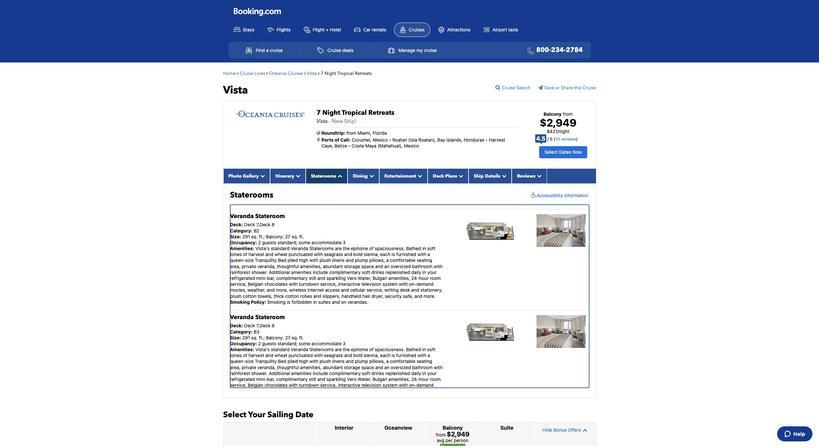 Task type: locate. For each thing, give the bounding box(es) containing it.
high down category: b2 size: 291 sq. ft.; balcony: 27 sq. ft. occupancy: 2 guests standard; some accommodate 3 amenities:
[[299, 258, 308, 263]]

7,deck up 'b2'
[[256, 222, 271, 227]]

ports of call:
[[322, 137, 351, 142]]

1 vertical spatial more.
[[424, 293, 436, 299]]

2 standard; from the top
[[278, 240, 298, 245]]

1 vertical spatial bold
[[353, 252, 363, 257]]

cruises
[[409, 27, 425, 32], [288, 70, 303, 76]]

2 vertical spatial abundant
[[323, 365, 343, 370]]

piled for vista's standard veranda staterooms are the epitome of spaciousness. bathed in soft tones of harvest and wheat punctuated with seagrass and bold sienna, each is furnished with a queen-size tranquility bed piled high with plush linens and plump pillows, a comfortable seating area, private veranda, thoughtful amenities, abundant storage space and an oversized bathroom with rainforest shower. additional amenities include complimentary soft drinks replenished daily in your refrigerated mini-bar, complimentary still and sparkling vero water, bulgari amenities, 24-hour room service, belgian chocolates with turndown service, interactive television system with on-demand movies, weather, and more, wireless internet access and cellular service, writing desk and stationery, plush cotton towels, thick cotton robes and slippers, handheld hair dryer, security safe, and more. smoking is forbidden in suites and on verandas.
[[288, 359, 298, 364]]

piled down category: b3 size: 291 sq. ft.; balcony: 27 sq. ft. occupancy: 2 guests standard; some accommodate 3 amenities:
[[288, 359, 298, 364]]

angle right image left 7 night tropical retreats
[[318, 71, 320, 75]]

3 chevron down image from the left
[[536, 174, 542, 178]]

are
[[335, 145, 342, 150], [335, 246, 342, 251], [335, 347, 342, 352]]

7
[[321, 70, 323, 76], [317, 108, 321, 117]]

angle right image right the lines
[[266, 71, 268, 75]]

veranda stateroom deck: deck 7,deck 8
[[230, 212, 285, 227], [230, 313, 285, 328]]

2 vertical spatial standard;
[[278, 341, 298, 346]]

1 seating from the top
[[417, 156, 432, 162]]

0 vertical spatial forbidden
[[292, 198, 312, 204]]

select          dates now
[[545, 149, 582, 155]]

bold inside vista's standard veranda staterooms are the epitome of spaciousness. bathed in soft tones of harvest and wheat punctuated with seagrass and bold sienna, each is furnished with a queen-size tranquility bed piled high with plush linens and plump pillows, a comfortable seating area, private veranda, thoughtful amenities, abundant storage space and an oversized bathroom with rainforest shower. additional amenities include complimentary soft drinks replenished daily in your refrigerated mini-bar, complimentary still and sparkling vero water, bulgari amenities, 24-hour room service, belgian chocolates with turndown service, interactive television system with on-demand movies, weather, and more, wireless internet access and cellular service, writing desk and stationery, plush cotton towels, thick cotton robes and slippers, handheld hair dryer, security safe, and more. smoking is forbidden in suites and on verandas.
[[353, 353, 363, 358]]

thoughtful for vista's standard veranda staterooms are the epitome of spaciousness. bathed in soft tones of harvest and wheat punctuated with seagrass and bold sienna, each is furnished with a queen-size tranquility bed piled high with plush linens and plump pillows, a comfortable seating area, private veranda, thoughtful amenities, abundant storage space and an oversized bathroom with rainforest shower. additional amenities include complimentary soft drinks replenished daily in your refrigerated mini-bar, complimentary still and sparkling vero water, bulgari amenities, 24-hour room service, belgian chocolates with turndown service, interactive television system with on-demand movies, weather, and more, wireless internet access and cellular service, writing desk and stationery, plush cotton towels, thick cotton robes and slippers, handheld hair dryer, security safe, and more. smoking is forbidden in suites and on verandas.
[[277, 365, 299, 370]]

ship
[[474, 173, 484, 179]]

2 vertical spatial vero
[[347, 376, 357, 382]]

additional for vista's standard veranda staterooms are the epitome of spaciousness. bathed in soft tones of harvest and wheat punctuated with seagrass and bold sienna, each is furnished with a queen-size tranquility bed piled high with plush linens and plump pillows, a comfortable seating area, private veranda, thoughtful amenities, abundant storage space and an oversized bathroom with rainforest shower. additional amenities include complimentary soft drinks replenished daily in your refrigerated mini-bar, complimentary still and sparkling vero water, bulgari amenities, 24-hour room service, belgian chocolates with turndown service, interactive television system with on-demand movies, weather, and more, wireless internet access and cellular service, writing desk and stationery, plush cotton towels, thick cotton robes and slippers, handheld hair dryer, security safe, and more. smoking is forbidden in suites and on verandas.
[[269, 371, 290, 376]]

weather, up your
[[248, 388, 266, 394]]

chocolates
[[265, 180, 288, 186], [265, 281, 288, 287], [265, 382, 288, 388]]

abundant inside vista's standard veranda staterooms are the epitome of spaciousness. bathed in soft tones of harvest and wheat punctuated with seagrass and bold sienna, each is furnished with a queen-size tranquility bed piled high with plush linens and plump pillows, a comfortable seating area, private veranda, thoughtful amenities, abundant storage space and an oversized bathroom with rainforest shower. additional amenities include complimentary soft drinks replenished daily in your refrigerated mini-bar, complimentary still and sparkling vero water, bulgari amenities, 24-hour room service, belgian chocolates with turndown service, interactive television system with on-demand movies, weather, and more, wireless internet access and cellular service, writing desk and stationery, plush cotton towels, thick cotton robes and slippers, handheld hair dryer, security safe, and more. smoking is forbidden in suites and on verandas.
[[323, 365, 343, 370]]

2 3 from the top
[[343, 240, 346, 245]]

ship details button
[[469, 169, 512, 183]]

hour
[[419, 174, 429, 180], [419, 275, 429, 281], [419, 376, 429, 382]]

2 suites from the top
[[318, 299, 331, 305]]

0 vertical spatial water,
[[358, 174, 371, 180]]

turndown inside vista's standard veranda staterooms are the epitome of spaciousness. bathed in soft tones of harvest and wheat punctuated with seagrass and bold sienna, each is furnished with a queen-size tranquility bed piled high with plush linens and plump pillows, a comfortable seating area, private veranda, thoughtful amenities, abundant storage space and an oversized bathroom with rainforest shower. additional amenities include complimentary soft drinks replenished daily in your refrigerated mini-bar, complimentary still and sparkling vero water, bulgari amenities, 24-hour room service, belgian chocolates with turndown service, interactive television system with on-demand movies, weather, and more, wireless internet access and cellular service, writing desk and stationery, plush cotton towels, thick cotton robes and slippers, handheld hair dryer, security safe, and more. smoking is forbidden in suites and on verandas.
[[299, 382, 319, 388]]

vista's down the b3
[[256, 347, 270, 352]]

stateroom up 'b2'
[[255, 212, 285, 220]]

3 wheat from the top
[[275, 353, 287, 358]]

0 vertical spatial queen-
[[230, 156, 245, 162]]

additional inside vista's standard veranda staterooms are the epitome of spaciousness. bathed in soft tones of harvest and wheat punctuated with seagrass and bold sienna, each is furnished with a queen-size tranquility bed piled high with plush linens and plump pillows, a comfortable seating area, private veranda, thoughtful amenities, abundant storage space and an oversized bathroom with rainforest shower. additional amenities include complimentary soft drinks replenished daily in your refrigerated mini-bar, complimentary still and sparkling vero water, bulgari amenities, 24-hour room service, belgian chocolates with turndown service, interactive television system with on-demand movies, weather, and more, wireless internet access and cellular service, writing desk and stationery, plush cotton towels, thick cotton robes and slippers, handheld hair dryer, security safe, and more. smoking is forbidden in suites and on verandas.
[[269, 371, 290, 376]]

1 accommodate from the top
[[312, 139, 342, 144]]

hair inside 2 guests standard; some accommodate 3 vista's standard veranda staterooms are the epitome of spaciousness. bathed in soft tones of harvest and wheat punctuated with seagrass and bold sienna, each is furnished with a queen-size tranquility bed piled high with plush linens and plump pillows, a comfortable seating area, private veranda, thoughtful amenities, abundant storage space and an oversized bathroom with rainforest shower. additional amenities include complimentary soft drinks replenished daily in your refrigerated mini-bar, complimentary still and sparkling vero water, bulgari amenities, 24-hour room service, belgian chocolates with turndown service, interactive television system with on-demand movies, weather, and more, wireless internet access and cellular service, writing desk and stationery, plush cotton towels, thick cotton robes and slippers, handheld hair dryer, security safe, and more. smoking is forbidden in suites and on verandas.
[[362, 192, 370, 198]]

save or share this cruise
[[545, 85, 596, 91]]

tranquility up "gallery"
[[255, 156, 277, 162]]

1 safe, from the top
[[403, 192, 413, 198]]

sienna, inside vista's standard veranda staterooms are the epitome of spaciousness. bathed in soft tones of harvest and wheat punctuated with seagrass and bold sienna, each is furnished with a queen-size tranquility bed piled high with plush linens and plump pillows, a comfortable seating area, private veranda, thoughtful amenities, abundant storage space and an oversized bathroom with rainforest shower. additional amenities include complimentary soft drinks replenished daily in your refrigerated mini-bar, complimentary still and sparkling vero water, bulgari amenities, 24-hour room service, belgian chocolates with turndown service, interactive television system with on-demand movies, weather, and more, wireless internet access and cellular service, writing desk and stationery, plush cotton towels, thick cotton robes and slippers, handheld hair dryer, security safe, and more. smoking is forbidden in suites and on verandas.
[[364, 353, 379, 358]]

select for select your sailing date
[[223, 409, 246, 420]]

3 bathed from the top
[[406, 347, 421, 352]]

vista's for vista's standard veranda staterooms are the epitome of spaciousness. bathed in soft tones of harvest and wheat punctuated with seagrass and bold sienna, each is furnished with a queen-size tranquility bed piled high with plush linens and plump pillows, a comfortable seating area, private veranda, thoughtful amenities, abundant storage space and an oversized bathroom with rainforest shower. additional amenities include complimentary soft drinks replenished daily in your refrigerated mini-bar, complimentary still and sparkling vero water, bulgari amenities, 24-hour room service, belgian chocolates with turndown service, interactive television system with on-demand movies, weather, and more, wireless internet access and cellular service, writing desk and stationery, plush cotton towels, thick cotton robes and slippers, handheld hair dryer, security safe, and more. smoking policy: smoking is forbidden in suites and on verandas.
[[256, 246, 270, 251]]

category:
[[230, 228, 253, 233], [230, 329, 253, 334]]

1 standard; from the top
[[278, 139, 298, 144]]

mini-
[[256, 174, 267, 180], [256, 275, 267, 281], [256, 376, 267, 382]]

a
[[266, 47, 269, 53], [428, 151, 430, 156], [386, 156, 389, 162], [428, 252, 430, 257], [386, 258, 389, 263], [428, 353, 430, 358], [386, 359, 389, 364]]

recommended image
[[440, 444, 465, 446]]

storage for vista's standard veranda staterooms are the epitome of spaciousness. bathed in soft tones of harvest and wheat punctuated with seagrass and bold sienna, each is furnished with a queen-size tranquility bed piled high with plush linens and plump pillows, a comfortable seating area, private veranda, thoughtful amenities, abundant storage space and an oversized bathroom with rainforest shower. additional amenities include complimentary soft drinks replenished daily in your refrigerated mini-bar, complimentary still and sparkling vero water, bulgari amenities, 24-hour room service, belgian chocolates with turndown service, interactive television system with on-demand movies, weather, and more, wireless internet access and cellular service, writing desk and stationery, plush cotton towels, thick cotton robes and slippers, handheld hair dryer, security safe, and more. smoking policy: smoking is forbidden in suites and on verandas.
[[344, 263, 360, 269]]

2 bathroom from the top
[[412, 263, 433, 269]]

2 thoughtful from the top
[[277, 263, 299, 269]]

3 tones from the top
[[230, 353, 242, 358]]

3 chocolates from the top
[[265, 382, 288, 388]]

costa
[[352, 143, 364, 148]]

• left harvest
[[486, 137, 488, 142]]

2 drinks from the top
[[371, 269, 384, 275]]

2 vertical spatial handheld
[[342, 394, 361, 400]]

1 vertical spatial forbidden
[[292, 299, 312, 305]]

from right balcony
[[563, 111, 573, 117]]

2 vertical spatial thick
[[274, 394, 284, 400]]

cruise right the my
[[424, 47, 437, 53]]

veranda stateroom deck: deck 7,deck 8 for b3
[[230, 313, 285, 328]]

2 water, from the top
[[358, 275, 371, 281]]

2 turndown from the top
[[299, 281, 319, 287]]

1 bathed from the top
[[406, 145, 421, 150]]

drinks inside vista's standard veranda staterooms are the epitome of spaciousness. bathed in soft tones of harvest and wheat punctuated with seagrass and bold sienna, each is furnished with a queen-size tranquility bed piled high with plush linens and plump pillows, a comfortable seating area, private veranda, thoughtful amenities, abundant storage space and an oversized bathroom with rainforest shower. additional amenities include complimentary soft drinks replenished daily in your refrigerated mini-bar, complimentary still and sparkling vero water, bulgari amenities, 24-hour room service, belgian chocolates with turndown service, interactive television system with on-demand movies, weather, and more, wireless internet access and cellular service, writing desk and stationery, plush cotton towels, thick cotton robes and slippers, handheld hair dryer, security safe, and more. smoking policy: smoking is forbidden in suites and on verandas.
[[371, 269, 384, 275]]

weather, down "gallery"
[[248, 186, 266, 192]]

2 internet from the top
[[308, 287, 324, 293]]

7 up globe icon
[[317, 108, 321, 117]]

piled up itinerary dropdown button
[[288, 156, 298, 162]]

2 weather, from the top
[[248, 287, 266, 293]]

thoughtful down category: b3 size: 291 sq. ft.; balcony: 27 sq. ft. occupancy: 2 guests standard; some accommodate 3 amenities:
[[277, 365, 299, 370]]

3 room from the top
[[430, 376, 441, 382]]

1 27 from the top
[[285, 234, 290, 239]]

2 vertical spatial towels,
[[258, 394, 273, 400]]

0 vertical spatial television
[[362, 180, 382, 186]]

ft.; down the b3
[[259, 335, 265, 340]]

bar, for vista's standard veranda staterooms are the epitome of spaciousness. bathed in soft tones of harvest and wheat punctuated with seagrass and bold sienna, each is furnished with a queen-size tranquility bed piled high with plush linens and plump pillows, a comfortable seating area, private veranda, thoughtful amenities, abundant storage space and an oversized bathroom with rainforest shower. additional amenities include complimentary soft drinks replenished daily in your refrigerated mini-bar, complimentary still and sparkling vero water, bulgari amenities, 24-hour room service, belgian chocolates with turndown service, interactive television system with on-demand movies, weather, and more, wireless internet access and cellular service, writing desk and stationery, plush cotton towels, thick cotton robes and slippers, handheld hair dryer, security safe, and more. smoking is forbidden in suites and on verandas.
[[267, 376, 275, 382]]

0 vertical spatial bed
[[278, 156, 286, 162]]

service,
[[230, 180, 247, 186], [320, 180, 337, 186], [367, 186, 383, 192], [230, 281, 247, 287], [320, 281, 337, 287], [367, 287, 383, 293], [230, 382, 247, 388], [320, 382, 337, 388], [367, 388, 383, 394]]

amenities
[[291, 168, 312, 174], [291, 269, 312, 275], [291, 371, 312, 376]]

punctuated down category: b2 size: 291 sq. ft.; balcony: 27 sq. ft. occupancy: 2 guests standard; some accommodate 3 amenities:
[[289, 252, 313, 257]]

2 vertical spatial high
[[299, 359, 308, 364]]

amenities: for category: b2 size: 291 sq. ft.; balcony: 27 sq. ft. occupancy: 2 guests standard; some accommodate 3 amenities:
[[230, 246, 254, 251]]

8 up category: b3 size: 291 sq. ft.; balcony: 27 sq. ft. occupancy: 2 guests standard; some accommodate 3 amenities:
[[272, 323, 275, 328]]

area, for vista's standard veranda staterooms are the epitome of spaciousness. bathed in soft tones of harvest and wheat punctuated with seagrass and bold sienna, each is furnished with a queen-size tranquility bed piled high with plush linens and plump pillows, a comfortable seating area, private veranda, thoughtful amenities, abundant storage space and an oversized bathroom with rainforest shower. additional amenities include complimentary soft drinks replenished daily in your refrigerated mini-bar, complimentary still and sparkling vero water, bulgari amenities, 24-hour room service, belgian chocolates with turndown service, interactive television system with on-demand movies, weather, and more, wireless internet access and cellular service, writing desk and stationery, plush cotton towels, thick cotton robes and slippers, handheld hair dryer, security safe, and more. smoking policy: smoking is forbidden in suites and on verandas.
[[230, 263, 241, 269]]

weather,
[[248, 186, 266, 192], [248, 287, 266, 293], [248, 388, 266, 394]]

robes for vista's standard veranda staterooms are the epitome of spaciousness. bathed in soft tones of harvest and wheat punctuated with seagrass and bold sienna, each is furnished with a queen-size tranquility bed piled high with plush linens and plump pillows, a comfortable seating area, private veranda, thoughtful amenities, abundant storage space and an oversized bathroom with rainforest shower. additional amenities include complimentary soft drinks replenished daily in your refrigerated mini-bar, complimentary still and sparkling vero water, bulgari amenities, 24-hour room service, belgian chocolates with turndown service, interactive television system with on-demand movies, weather, and more, wireless internet access and cellular service, writing desk and stationery, plush cotton towels, thick cotton robes and slippers, handheld hair dryer, security safe, and more. smoking is forbidden in suites and on verandas.
[[300, 394, 312, 400]]

chevron down image left itinerary
[[259, 174, 265, 178]]

robes inside vista's standard veranda staterooms are the epitome of spaciousness. bathed in soft tones of harvest and wheat punctuated with seagrass and bold sienna, each is furnished with a queen-size tranquility bed piled high with plush linens and plump pillows, a comfortable seating area, private veranda, thoughtful amenities, abundant storage space and an oversized bathroom with rainforest shower. additional amenities include complimentary soft drinks replenished daily in your refrigerated mini-bar, complimentary still and sparkling vero water, bulgari amenities, 24-hour room service, belgian chocolates with turndown service, interactive television system with on-demand movies, weather, and more, wireless internet access and cellular service, writing desk and stationery, plush cotton towels, thick cotton robes and slippers, handheld hair dryer, security safe, and more. smoking policy: smoking is forbidden in suites and on verandas.
[[300, 293, 312, 299]]

0 vertical spatial dryer,
[[372, 192, 384, 198]]

0 vertical spatial epitome
[[351, 145, 368, 150]]

2 vertical spatial belgian
[[248, 382, 263, 388]]

more. for vista's standard veranda staterooms are the epitome of spaciousness. bathed in soft tones of harvest and wheat punctuated with seagrass and bold sienna, each is furnished with a queen-size tranquility bed piled high with plush linens and plump pillows, a comfortable seating area, private veranda, thoughtful amenities, abundant storage space and an oversized bathroom with rainforest shower. additional amenities include complimentary soft drinks replenished daily in your refrigerated mini-bar, complimentary still and sparkling vero water, bulgari amenities, 24-hour room service, belgian chocolates with turndown service, interactive television system with on-demand movies, weather, and more, wireless internet access and cellular service, writing desk and stationery, plush cotton towels, thick cotton robes and slippers, handheld hair dryer, security safe, and more. smoking policy: smoking is forbidden in suites and on verandas.
[[424, 293, 436, 299]]

2 vertical spatial additional
[[269, 371, 290, 376]]

1 vertical spatial hour
[[419, 275, 429, 281]]

share
[[561, 85, 573, 91]]

2 stationery, from the top
[[421, 287, 443, 293]]

1 vertical spatial high
[[299, 258, 308, 263]]

0 vertical spatial replenished
[[386, 168, 410, 174]]

3 hour from the top
[[419, 376, 429, 382]]

vista down home link
[[223, 83, 248, 97]]

1 cellular from the top
[[350, 186, 365, 192]]

smoking up the sailing
[[267, 400, 286, 406]]

1 linens from the top
[[332, 156, 345, 162]]

1 each from the top
[[380, 151, 390, 156]]

$2,949 up recommended image
[[447, 430, 470, 438]]

internet for vista's standard veranda staterooms are the epitome of spaciousness. bathed in soft tones of harvest and wheat punctuated with seagrass and bold sienna, each is furnished with a queen-size tranquility bed piled high with plush linens and plump pillows, a comfortable seating area, private veranda, thoughtful amenities, abundant storage space and an oversized bathroom with rainforest shower. additional amenities include complimentary soft drinks replenished daily in your refrigerated mini-bar, complimentary still and sparkling vero water, bulgari amenities, 24-hour room service, belgian chocolates with turndown service, interactive television system with on-demand movies, weather, and more, wireless internet access and cellular service, writing desk and stationery, plush cotton towels, thick cotton robes and slippers, handheld hair dryer, security safe, and more. smoking policy: smoking is forbidden in suites and on verandas.
[[308, 287, 324, 293]]

1 vertical spatial category:
[[230, 329, 253, 334]]

standard inside 2 guests standard; some accommodate 3 vista's standard veranda staterooms are the epitome of spaciousness. bathed in soft tones of harvest and wheat punctuated with seagrass and bold sienna, each is furnished with a queen-size tranquility bed piled high with plush linens and plump pillows, a comfortable seating area, private veranda, thoughtful amenities, abundant storage space and an oversized bathroom with rainforest shower. additional amenities include complimentary soft drinks replenished daily in your refrigerated mini-bar, complimentary still and sparkling vero water, bulgari amenities, 24-hour room service, belgian chocolates with turndown service, interactive television system with on-demand movies, weather, and more, wireless internet access and cellular service, writing desk and stationery, plush cotton towels, thick cotton robes and slippers, handheld hair dryer, security safe, and more. smoking is forbidden in suites and on verandas.
[[271, 145, 290, 150]]

tones
[[230, 151, 242, 156], [230, 252, 242, 257], [230, 353, 242, 358]]

seating for vista's standard veranda staterooms are the epitome of spaciousness. bathed in soft tones of harvest and wheat punctuated with seagrass and bold sienna, each is furnished with a queen-size tranquility bed piled high with plush linens and plump pillows, a comfortable seating area, private veranda, thoughtful amenities, abundant storage space and an oversized bathroom with rainforest shower. additional amenities include complimentary soft drinks replenished daily in your refrigerated mini-bar, complimentary still and sparkling vero water, bulgari amenities, 24-hour room service, belgian chocolates with turndown service, interactive television system with on-demand movies, weather, and more, wireless internet access and cellular service, writing desk and stationery, plush cotton towels, thick cotton robes and slippers, handheld hair dryer, security safe, and more. smoking policy: smoking is forbidden in suites and on verandas.
[[417, 258, 432, 263]]

select down 5
[[545, 149, 558, 155]]

night right 'vista' link
[[325, 70, 336, 76]]

0 vertical spatial include
[[313, 168, 328, 174]]

angle right image right home link
[[237, 71, 239, 75]]

thoughtful
[[277, 162, 299, 168], [277, 263, 299, 269], [277, 365, 299, 370]]

0 vertical spatial additional
[[269, 168, 290, 174]]

0 vertical spatial amenities
[[291, 168, 312, 174]]

bulgari
[[373, 174, 387, 180], [373, 275, 387, 281], [373, 376, 387, 382]]

chocolates down itinerary
[[265, 180, 288, 186]]

tones inside vista's standard veranda staterooms are the epitome of spaciousness. bathed in soft tones of harvest and wheat punctuated with seagrass and bold sienna, each is furnished with a queen-size tranquility bed piled high with plush linens and plump pillows, a comfortable seating area, private veranda, thoughtful amenities, abundant storage space and an oversized bathroom with rainforest shower. additional amenities include complimentary soft drinks replenished daily in your refrigerated mini-bar, complimentary still and sparkling vero water, bulgari amenities, 24-hour room service, belgian chocolates with turndown service, interactive television system with on-demand movies, weather, and more, wireless internet access and cellular service, writing desk and stationery, plush cotton towels, thick cotton robes and slippers, handheld hair dryer, security safe, and more. smoking is forbidden in suites and on verandas.
[[230, 353, 242, 358]]

tropical down 'deals'
[[337, 70, 354, 76]]

0 vertical spatial more.
[[424, 192, 436, 198]]

comfortable inside vista's standard veranda staterooms are the epitome of spaciousness. bathed in soft tones of harvest and wheat punctuated with seagrass and bold sienna, each is furnished with a queen-size tranquility bed piled high with plush linens and plump pillows, a comfortable seating area, private veranda, thoughtful amenities, abundant storage space and an oversized bathroom with rainforest shower. additional amenities include complimentary soft drinks replenished daily in your refrigerated mini-bar, complimentary still and sparkling vero water, bulgari amenities, 24-hour room service, belgian chocolates with turndown service, interactive television system with on-demand movies, weather, and more, wireless internet access and cellular service, writing desk and stationery, plush cotton towels, thick cotton robes and slippers, handheld hair dryer, security safe, and more. smoking is forbidden in suites and on verandas.
[[390, 359, 416, 364]]

tones for vista's standard veranda staterooms are the epitome of spaciousness. bathed in soft tones of harvest and wheat punctuated with seagrass and bold sienna, each is furnished with a queen-size tranquility bed piled high with plush linens and plump pillows, a comfortable seating area, private veranda, thoughtful amenities, abundant storage space and an oversized bathroom with rainforest shower. additional amenities include complimentary soft drinks replenished daily in your refrigerated mini-bar, complimentary still and sparkling vero water, bulgari amenities, 24-hour room service, belgian chocolates with turndown service, interactive television system with on-demand movies, weather, and more, wireless internet access and cellular service, writing desk and stationery, plush cotton towels, thick cotton robes and slippers, handheld hair dryer, security safe, and more. smoking policy: smoking is forbidden in suites and on verandas.
[[230, 252, 242, 257]]

2 amenities from the top
[[291, 269, 312, 275]]

movies, inside vista's standard veranda staterooms are the epitome of spaciousness. bathed in soft tones of harvest and wheat punctuated with seagrass and bold sienna, each is furnished with a queen-size tranquility bed piled high with plush linens and plump pillows, a comfortable seating area, private veranda, thoughtful amenities, abundant storage space and an oversized bathroom with rainforest shower. additional amenities include complimentary soft drinks replenished daily in your refrigerated mini-bar, complimentary still and sparkling vero water, bulgari amenities, 24-hour room service, belgian chocolates with turndown service, interactive television system with on-demand movies, weather, and more, wireless internet access and cellular service, writing desk and stationery, plush cotton towels, thick cotton robes and slippers, handheld hair dryer, security safe, and more. smoking is forbidden in suites and on verandas.
[[230, 388, 246, 394]]

refrigerated
[[230, 174, 255, 180], [230, 275, 255, 281], [230, 376, 255, 382]]

balcony
[[544, 111, 562, 117]]

accommodate inside 2 guests standard; some accommodate 3 vista's standard veranda staterooms are the epitome of spaciousness. bathed in soft tones of harvest and wheat punctuated with seagrass and bold sienna, each is furnished with a queen-size tranquility bed piled high with plush linens and plump pillows, a comfortable seating area, private veranda, thoughtful amenities, abundant storage space and an oversized bathroom with rainforest shower. additional amenities include complimentary soft drinks replenished daily in your refrigerated mini-bar, complimentary still and sparkling vero water, bulgari amenities, 24-hour room service, belgian chocolates with turndown service, interactive television system with on-demand movies, weather, and more, wireless internet access and cellular service, writing desk and stationery, plush cotton towels, thick cotton robes and slippers, handheld hair dryer, security safe, and more. smoking is forbidden in suites and on verandas.
[[312, 139, 342, 144]]

plush
[[320, 156, 331, 162], [230, 192, 242, 198], [320, 258, 331, 263], [230, 293, 242, 299], [320, 359, 331, 364], [230, 394, 242, 400]]

oversized
[[391, 162, 411, 168], [391, 263, 411, 269], [391, 365, 411, 370]]

1 weather, from the top
[[248, 186, 266, 192]]

3 handheld from the top
[[342, 394, 361, 400]]

tranquility down category: b3 size: 291 sq. ft.; balcony: 27 sq. ft. occupancy: 2 guests standard; some accommodate 3 amenities:
[[255, 359, 277, 364]]

2 oversized from the top
[[391, 263, 411, 269]]

0 horizontal spatial •
[[348, 143, 351, 148]]

your for vista's standard veranda staterooms are the epitome of spaciousness. bathed in soft tones of harvest and wheat punctuated with seagrass and bold sienna, each is furnished with a queen-size tranquility bed piled high with plush linens and plump pillows, a comfortable seating area, private veranda, thoughtful amenities, abundant storage space and an oversized bathroom with rainforest shower. additional amenities include complimentary soft drinks replenished daily in your refrigerated mini-bar, complimentary still and sparkling vero water, bulgari amenities, 24-hour room service, belgian chocolates with turndown service, interactive television system with on-demand movies, weather, and more, wireless internet access and cellular service, writing desk and stationery, plush cotton towels, thick cotton robes and slippers, handheld hair dryer, security safe, and more. smoking policy: smoking is forbidden in suites and on verandas.
[[427, 269, 437, 275]]

cruises up the manage my cruise on the top of the page
[[409, 27, 425, 32]]

turndown for vista's standard veranda staterooms are the epitome of spaciousness. bathed in soft tones of harvest and wheat punctuated with seagrass and bold sienna, each is furnished with a queen-size tranquility bed piled high with plush linens and plump pillows, a comfortable seating area, private veranda, thoughtful amenities, abundant storage space and an oversized bathroom with rainforest shower. additional amenities include complimentary soft drinks replenished daily in your refrigerated mini-bar, complimentary still and sparkling vero water, bulgari amenities, 24-hour room service, belgian chocolates with turndown service, interactive television system with on-demand movies, weather, and more, wireless internet access and cellular service, writing desk and stationery, plush cotton towels, thick cotton robes and slippers, handheld hair dryer, security safe, and more. smoking is forbidden in suites and on verandas.
[[299, 382, 319, 388]]

chevron up image
[[336, 174, 342, 178], [581, 428, 587, 432]]

1 vertical spatial area,
[[230, 263, 241, 269]]

2 vertical spatial security
[[385, 394, 402, 400]]

veranda, inside 2 guests standard; some accommodate 3 vista's standard veranda staterooms are the epitome of spaciousness. bathed in soft tones of harvest and wheat punctuated with seagrass and bold sienna, each is furnished with a queen-size tranquility bed piled high with plush linens and plump pillows, a comfortable seating area, private veranda, thoughtful amenities, abundant storage space and an oversized bathroom with rainforest shower. additional amenities include complimentary soft drinks replenished daily in your refrigerated mini-bar, complimentary still and sparkling vero water, bulgari amenities, 24-hour room service, belgian chocolates with turndown service, interactive television system with on-demand movies, weather, and more, wireless internet access and cellular service, writing desk and stationery, plush cotton towels, thick cotton robes and slippers, handheld hair dryer, security safe, and more. smoking is forbidden in suites and on verandas.
[[258, 162, 276, 168]]

stateroom
[[255, 212, 285, 220], [255, 313, 285, 321]]

reviews
[[517, 173, 536, 179]]

1 vertical spatial shower.
[[251, 269, 268, 275]]

vista's
[[256, 145, 270, 150], [256, 246, 270, 251], [256, 347, 270, 352]]

slippers, for suites
[[323, 293, 340, 299]]

access inside vista's standard veranda staterooms are the epitome of spaciousness. bathed in soft tones of harvest and wheat punctuated with seagrass and bold sienna, each is furnished with a queen-size tranquility bed piled high with plush linens and plump pillows, a comfortable seating area, private veranda, thoughtful amenities, abundant storage space and an oversized bathroom with rainforest shower. additional amenities include complimentary soft drinks replenished daily in your refrigerated mini-bar, complimentary still and sparkling vero water, bulgari amenities, 24-hour room service, belgian chocolates with turndown service, interactive television system with on-demand movies, weather, and more, wireless internet access and cellular service, writing desk and stationery, plush cotton towels, thick cotton robes and slippers, handheld hair dryer, security safe, and more. smoking policy: smoking is forbidden in suites and on verandas.
[[325, 287, 340, 293]]

queen- for vista's standard veranda staterooms are the epitome of spaciousness. bathed in soft tones of harvest and wheat punctuated with seagrass and bold sienna, each is furnished with a queen-size tranquility bed piled high with plush linens and plump pillows, a comfortable seating area, private veranda, thoughtful amenities, abundant storage space and an oversized bathroom with rainforest shower. additional amenities include complimentary soft drinks replenished daily in your refrigerated mini-bar, complimentary still and sparkling vero water, bulgari amenities, 24-hour room service, belgian chocolates with turndown service, interactive television system with on-demand movies, weather, and more, wireless internet access and cellular service, writing desk and stationery, plush cotton towels, thick cotton robes and slippers, handheld hair dryer, security safe, and more. smoking is forbidden in suites and on verandas.
[[230, 359, 245, 364]]

1 angle right image from the left
[[237, 71, 239, 75]]

still for vista's standard veranda staterooms are the epitome of spaciousness. bathed in soft tones of harvest and wheat punctuated with seagrass and bold sienna, each is furnished with a queen-size tranquility bed piled high with plush linens and plump pillows, a comfortable seating area, private veranda, thoughtful amenities, abundant storage space and an oversized bathroom with rainforest shower. additional amenities include complimentary soft drinks replenished daily in your refrigerated mini-bar, complimentary still and sparkling vero water, bulgari amenities, 24-hour room service, belgian chocolates with turndown service, interactive television system with on-demand movies, weather, and more, wireless internet access and cellular service, writing desk and stationery, plush cotton towels, thick cotton robes and slippers, handheld hair dryer, security safe, and more. smoking policy: smoking is forbidden in suites and on verandas.
[[309, 275, 316, 281]]

3 forbidden from the top
[[292, 400, 312, 406]]

1 vertical spatial spaciousness.
[[375, 246, 405, 251]]

system for vista's standard veranda staterooms are the epitome of spaciousness. bathed in soft tones of harvest and wheat punctuated with seagrass and bold sienna, each is furnished with a queen-size tranquility bed piled high with plush linens and plump pillows, a comfortable seating area, private veranda, thoughtful amenities, abundant storage space and an oversized bathroom with rainforest shower. additional amenities include complimentary soft drinks replenished daily in your refrigerated mini-bar, complimentary still and sparkling vero water, bulgari amenities, 24-hour room service, belgian chocolates with turndown service, interactive television system with on-demand movies, weather, and more, wireless internet access and cellular service, writing desk and stationery, plush cotton towels, thick cotton robes and slippers, handheld hair dryer, security safe, and more. smoking policy: smoking is forbidden in suites and on verandas.
[[383, 281, 398, 287]]

paper plane image
[[538, 85, 545, 90]]

television inside 2 guests standard; some accommodate 3 vista's standard veranda staterooms are the epitome of spaciousness. bathed in soft tones of harvest and wheat punctuated with seagrass and bold sienna, each is furnished with a queen-size tranquility bed piled high with plush linens and plump pillows, a comfortable seating area, private veranda, thoughtful amenities, abundant storage space and an oversized bathroom with rainforest shower. additional amenities include complimentary soft drinks replenished daily in your refrigerated mini-bar, complimentary still and sparkling vero water, bulgari amenities, 24-hour room service, belgian chocolates with turndown service, interactive television system with on-demand movies, weather, and more, wireless internet access and cellular service, writing desk and stationery, plush cotton towels, thick cotton robes and slippers, handheld hair dryer, security safe, and more. smoking is forbidden in suites and on verandas.
[[362, 180, 382, 186]]

800-234-2784 link
[[525, 45, 583, 55]]

standard; for b2
[[278, 240, 298, 245]]

2 down the b3
[[258, 341, 261, 346]]

1 veranda stateroom deck: deck 7,deck 8 from the top
[[230, 212, 285, 227]]

ft. inside category: b2 size: 291 sq. ft.; balcony: 27 sq. ft. occupancy: 2 guests standard; some accommodate 3 amenities:
[[299, 234, 304, 239]]

bed inside vista's standard veranda staterooms are the epitome of spaciousness. bathed in soft tones of harvest and wheat punctuated with seagrass and bold sienna, each is furnished with a queen-size tranquility bed piled high with plush linens and plump pillows, a comfortable seating area, private veranda, thoughtful amenities, abundant storage space and an oversized bathroom with rainforest shower. additional amenities include complimentary soft drinks replenished daily in your refrigerated mini-bar, complimentary still and sparkling vero water, bulgari amenities, 24-hour room service, belgian chocolates with turndown service, interactive television system with on-demand movies, weather, and more, wireless internet access and cellular service, writing desk and stationery, plush cotton towels, thick cotton robes and slippers, handheld hair dryer, security safe, and more. smoking is forbidden in suites and on verandas.
[[278, 359, 286, 364]]

occupancy: down the b3
[[230, 341, 257, 346]]

chevron down image left staterooms dropdown button
[[294, 174, 301, 178]]

deck inside "deck plans" dropdown button
[[433, 173, 444, 179]]

1 vertical spatial are
[[335, 246, 342, 251]]

tranquility inside vista's standard veranda staterooms are the epitome of spaciousness. bathed in soft tones of harvest and wheat punctuated with seagrass and bold sienna, each is furnished with a queen-size tranquility bed piled high with plush linens and plump pillows, a comfortable seating area, private veranda, thoughtful amenities, abundant storage space and an oversized bathroom with rainforest shower. additional amenities include complimentary soft drinks replenished daily in your refrigerated mini-bar, complimentary still and sparkling vero water, bulgari amenities, 24-hour room service, belgian chocolates with turndown service, interactive television system with on-demand movies, weather, and more, wireless internet access and cellular service, writing desk and stationery, plush cotton towels, thick cotton robes and slippers, handheld hair dryer, security safe, and more. smoking policy: smoking is forbidden in suites and on verandas.
[[255, 258, 277, 263]]

chevron down image up wheelchair image on the top
[[536, 174, 542, 178]]

comfortable inside 2 guests standard; some accommodate 3 vista's standard veranda staterooms are the epitome of spaciousness. bathed in soft tones of harvest and wheat punctuated with seagrass and bold sienna, each is furnished with a queen-size tranquility bed piled high with plush linens and plump pillows, a comfortable seating area, private veranda, thoughtful amenities, abundant storage space and an oversized bathroom with rainforest shower. additional amenities include complimentary soft drinks replenished daily in your refrigerated mini-bar, complimentary still and sparkling vero water, bulgari amenities, 24-hour room service, belgian chocolates with turndown service, interactive television system with on-demand movies, weather, and more, wireless internet access and cellular service, writing desk and stationery, plush cotton towels, thick cotton robes and slippers, handheld hair dryer, security safe, and more. smoking is forbidden in suites and on verandas.
[[390, 156, 416, 162]]

3 thick from the top
[[274, 394, 284, 400]]

291 for b2
[[242, 234, 250, 239]]

2 access from the top
[[325, 287, 340, 293]]

towels, down "gallery"
[[258, 192, 273, 198]]

bulgari inside vista's standard veranda staterooms are the epitome of spaciousness. bathed in soft tones of harvest and wheat punctuated with seagrass and bold sienna, each is furnished with a queen-size tranquility bed piled high with plush linens and plump pillows, a comfortable seating area, private veranda, thoughtful amenities, abundant storage space and an oversized bathroom with rainforest shower. additional amenities include complimentary soft drinks replenished daily in your refrigerated mini-bar, complimentary still and sparkling vero water, bulgari amenities, 24-hour room service, belgian chocolates with turndown service, interactive television system with on-demand movies, weather, and more, wireless internet access and cellular service, writing desk and stationery, plush cotton towels, thick cotton robes and slippers, handheld hair dryer, security safe, and more. smoking is forbidden in suites and on verandas.
[[373, 376, 387, 382]]

tranquility inside vista's standard veranda staterooms are the epitome of spaciousness. bathed in soft tones of harvest and wheat punctuated with seagrass and bold sienna, each is furnished with a queen-size tranquility bed piled high with plush linens and plump pillows, a comfortable seating area, private veranda, thoughtful amenities, abundant storage space and an oversized bathroom with rainforest shower. additional amenities include complimentary soft drinks replenished daily in your refrigerated mini-bar, complimentary still and sparkling vero water, bulgari amenities, 24-hour room service, belgian chocolates with turndown service, interactive television system with on-demand movies, weather, and more, wireless internet access and cellular service, writing desk and stationery, plush cotton towels, thick cotton robes and slippers, handheld hair dryer, security safe, and more. smoking is forbidden in suites and on verandas.
[[255, 359, 277, 364]]

0 vertical spatial chocolates
[[265, 180, 288, 186]]

1 vertical spatial punctuated
[[289, 252, 313, 257]]

2 sienna, from the top
[[364, 252, 379, 257]]

are for vista's standard veranda staterooms are the epitome of spaciousness. bathed in soft tones of harvest and wheat punctuated with seagrass and bold sienna, each is furnished with a queen-size tranquility bed piled high with plush linens and plump pillows, a comfortable seating area, private veranda, thoughtful amenities, abundant storage space and an oversized bathroom with rainforest shower. additional amenities include complimentary soft drinks replenished daily in your refrigerated mini-bar, complimentary still and sparkling vero water, bulgari amenities, 24-hour room service, belgian chocolates with turndown service, interactive television system with on-demand movies, weather, and more, wireless internet access and cellular service, writing desk and stationery, plush cotton towels, thick cotton robes and slippers, handheld hair dryer, security safe, and more. smoking is forbidden in suites and on verandas.
[[335, 347, 342, 352]]

thoughtful up itinerary dropdown button
[[277, 162, 299, 168]]

hour for vista's standard veranda staterooms are the epitome of spaciousness. bathed in soft tones of harvest and wheat punctuated with seagrass and bold sienna, each is furnished with a queen-size tranquility bed piled high with plush linens and plump pillows, a comfortable seating area, private veranda, thoughtful amenities, abundant storage space and an oversized bathroom with rainforest shower. additional amenities include complimentary soft drinks replenished daily in your refrigerated mini-bar, complimentary still and sparkling vero water, bulgari amenities, 24-hour room service, belgian chocolates with turndown service, interactive television system with on-demand movies, weather, and more, wireless internet access and cellular service, writing desk and stationery, plush cotton towels, thick cotton robes and slippers, handheld hair dryer, security safe, and more. smoking is forbidden in suites and on verandas.
[[419, 376, 429, 382]]

2 vertical spatial private
[[242, 365, 256, 370]]

pillows, for vista's standard veranda staterooms are the epitome of spaciousness. bathed in soft tones of harvest and wheat punctuated with seagrass and bold sienna, each is furnished with a queen-size tranquility bed piled high with plush linens and plump pillows, a comfortable seating area, private veranda, thoughtful amenities, abundant storage space and an oversized bathroom with rainforest shower. additional amenities include complimentary soft drinks replenished daily in your refrigerated mini-bar, complimentary still and sparkling vero water, bulgari amenities, 24-hour room service, belgian chocolates with turndown service, interactive television system with on-demand movies, weather, and more, wireless internet access and cellular service, writing desk and stationery, plush cotton towels, thick cotton robes and slippers, handheld hair dryer, security safe, and more. smoking is forbidden in suites and on verandas.
[[369, 359, 385, 364]]

0 vertical spatial high
[[299, 156, 308, 162]]

2 harvest from the top
[[249, 252, 264, 257]]

0 vertical spatial vista
[[307, 70, 317, 76]]

seating inside vista's standard veranda staterooms are the epitome of spaciousness. bathed in soft tones of harvest and wheat punctuated with seagrass and bold sienna, each is furnished with a queen-size tranquility bed piled high with plush linens and plump pillows, a comfortable seating area, private veranda, thoughtful amenities, abundant storage space and an oversized bathroom with rainforest shower. additional amenities include complimentary soft drinks replenished daily in your refrigerated mini-bar, complimentary still and sparkling vero water, bulgari amenities, 24-hour room service, belgian chocolates with turndown service, interactive television system with on-demand movies, weather, and more, wireless internet access and cellular service, writing desk and stationery, plush cotton towels, thick cotton robes and slippers, handheld hair dryer, security safe, and more. smoking is forbidden in suites and on verandas.
[[417, 359, 432, 364]]

accommodate
[[312, 139, 342, 144], [312, 240, 342, 245], [312, 341, 342, 346]]

tropical for 7 night tropical retreats
[[337, 70, 354, 76]]

vista right the 'oceania cruises'
[[307, 70, 317, 76]]

2 stateroom from the top
[[255, 313, 285, 321]]

1 vertical spatial on-
[[409, 281, 417, 287]]

2 vertical spatial replenished
[[386, 371, 410, 376]]

weather, inside vista's standard veranda staterooms are the epitome of spaciousness. bathed in soft tones of harvest and wheat punctuated with seagrass and bold sienna, each is furnished with a queen-size tranquility bed piled high with plush linens and plump pillows, a comfortable seating area, private veranda, thoughtful amenities, abundant storage space and an oversized bathroom with rainforest shower. additional amenities include complimentary soft drinks replenished daily in your refrigerated mini-bar, complimentary still and sparkling vero water, bulgari amenities, 24-hour room service, belgian chocolates with turndown service, interactive television system with on-demand movies, weather, and more, wireless internet access and cellular service, writing desk and stationery, plush cotton towels, thick cotton robes and slippers, handheld hair dryer, security safe, and more. smoking policy: smoking is forbidden in suites and on verandas.
[[248, 287, 266, 293]]

night up "-"
[[322, 108, 340, 117]]

2 vertical spatial bathroom
[[412, 365, 433, 370]]

thoughtful for vista's standard veranda staterooms are the epitome of spaciousness. bathed in soft tones of harvest and wheat punctuated with seagrass and bold sienna, each is furnished with a queen-size tranquility bed piled high with plush linens and plump pillows, a comfortable seating area, private veranda, thoughtful amenities, abundant storage space and an oversized bathroom with rainforest shower. additional amenities include complimentary soft drinks replenished daily in your refrigerated mini-bar, complimentary still and sparkling vero water, bulgari amenities, 24-hour room service, belgian chocolates with turndown service, interactive television system with on-demand movies, weather, and more, wireless internet access and cellular service, writing desk and stationery, plush cotton towels, thick cotton robes and slippers, handheld hair dryer, security safe, and more. smoking policy: smoking is forbidden in suites and on verandas.
[[277, 263, 299, 269]]

8 up category: b2 size: 291 sq. ft.; balcony: 27 sq. ft. occupancy: 2 guests standard; some accommodate 3 amenities:
[[272, 222, 275, 227]]

information
[[564, 193, 589, 198]]

1 vertical spatial your
[[427, 269, 437, 275]]

1 vertical spatial oversized
[[391, 263, 411, 269]]

towels,
[[258, 192, 273, 198], [258, 293, 273, 299], [258, 394, 273, 400]]

chevron up image left the "dining"
[[336, 174, 342, 178]]

2 vertical spatial on-
[[409, 382, 417, 388]]

2 down oceania cruises image
[[258, 139, 261, 144]]

belgian for vista's standard veranda staterooms are the epitome of spaciousness. bathed in soft tones of harvest and wheat punctuated with seagrass and bold sienna, each is furnished with a queen-size tranquility bed piled high with plush linens and plump pillows, a comfortable seating area, private veranda, thoughtful amenities, abundant storage space and an oversized bathroom with rainforest shower. additional amenities include complimentary soft drinks replenished daily in your refrigerated mini-bar, complimentary still and sparkling vero water, bulgari amenities, 24-hour room service, belgian chocolates with turndown service, interactive television system with on-demand movies, weather, and more, wireless internet access and cellular service, writing desk and stationery, plush cotton towels, thick cotton robes and slippers, handheld hair dryer, security safe, and more. smoking policy: smoking is forbidden in suites and on verandas.
[[248, 281, 263, 287]]

2 daily from the top
[[411, 269, 421, 275]]

television for vista's standard veranda staterooms are the epitome of spaciousness. bathed in soft tones of harvest and wheat punctuated with seagrass and bold sienna, each is furnished with a queen-size tranquility bed piled high with plush linens and plump pillows, a comfortable seating area, private veranda, thoughtful amenities, abundant storage space and an oversized bathroom with rainforest shower. additional amenities include complimentary soft drinks replenished daily in your refrigerated mini-bar, complimentary still and sparkling vero water, bulgari amenities, 24-hour room service, belgian chocolates with turndown service, interactive television system with on-demand movies, weather, and more, wireless internet access and cellular service, writing desk and stationery, plush cotton towels, thick cotton robes and slippers, handheld hair dryer, security safe, and more. smoking is forbidden in suites and on verandas.
[[362, 382, 382, 388]]

cruise for cruise deals
[[328, 47, 341, 53]]

person
[[454, 438, 469, 443]]

balcony:
[[266, 234, 284, 239], [266, 335, 284, 340]]

this
[[574, 85, 582, 91]]

1 chevron down image from the left
[[294, 174, 301, 178]]

3 for category: b3 size: 291 sq. ft.; balcony: 27 sq. ft. occupancy: 2 guests standard; some accommodate 3 amenities:
[[343, 341, 346, 346]]

stationery, inside vista's standard veranda staterooms are the epitome of spaciousness. bathed in soft tones of harvest and wheat punctuated with seagrass and bold sienna, each is furnished with a queen-size tranquility bed piled high with plush linens and plump pillows, a comfortable seating area, private veranda, thoughtful amenities, abundant storage space and an oversized bathroom with rainforest shower. additional amenities include complimentary soft drinks replenished daily in your refrigerated mini-bar, complimentary still and sparkling vero water, bulgari amenities, 24-hour room service, belgian chocolates with turndown service, interactive television system with on-demand movies, weather, and more, wireless internet access and cellular service, writing desk and stationery, plush cotton towels, thick cotton robes and slippers, handheld hair dryer, security safe, and more. smoking policy: smoking is forbidden in suites and on verandas.
[[421, 287, 443, 293]]

0 vertical spatial space
[[361, 162, 374, 168]]

3 mini- from the top
[[256, 376, 267, 382]]

2 vertical spatial slippers,
[[323, 394, 340, 400]]

1 some from the top
[[299, 139, 310, 144]]

linens inside vista's standard veranda staterooms are the epitome of spaciousness. bathed in soft tones of harvest and wheat punctuated with seagrass and bold sienna, each is furnished with a queen-size tranquility bed piled high with plush linens and plump pillows, a comfortable seating area, private veranda, thoughtful amenities, abundant storage space and an oversized bathroom with rainforest shower. additional amenities include complimentary soft drinks replenished daily in your refrigerated mini-bar, complimentary still and sparkling vero water, bulgari amenities, 24-hour room service, belgian chocolates with turndown service, interactive television system with on-demand movies, weather, and more, wireless internet access and cellular service, writing desk and stationery, plush cotton towels, thick cotton robes and slippers, handheld hair dryer, security safe, and more. smoking policy: smoking is forbidden in suites and on verandas.
[[332, 258, 345, 263]]

2 cellular from the top
[[350, 287, 365, 293]]

the for vista's standard veranda staterooms are the epitome of spaciousness. bathed in soft tones of harvest and wheat punctuated with seagrass and bold sienna, each is furnished with a queen-size tranquility bed piled high with plush linens and plump pillows, a comfortable seating area, private veranda, thoughtful amenities, abundant storage space and an oversized bathroom with rainforest shower. additional amenities include complimentary soft drinks replenished daily in your refrigerated mini-bar, complimentary still and sparkling vero water, bulgari amenities, 24-hour room service, belgian chocolates with turndown service, interactive television system with on-demand movies, weather, and more, wireless internet access and cellular service, writing desk and stationery, plush cotton towels, thick cotton robes and slippers, handheld hair dryer, security safe, and more. smoking is forbidden in suites and on verandas.
[[343, 347, 350, 352]]

2 linens from the top
[[332, 258, 345, 263]]

vista's down 'b2'
[[256, 246, 270, 251]]

on
[[341, 198, 346, 204], [341, 299, 346, 305], [341, 400, 346, 406]]

furnished inside vista's standard veranda staterooms are the epitome of spaciousness. bathed in soft tones of harvest and wheat punctuated with seagrass and bold sienna, each is furnished with a queen-size tranquility bed piled high with plush linens and plump pillows, a comfortable seating area, private veranda, thoughtful amenities, abundant storage space and an oversized bathroom with rainforest shower. additional amenities include complimentary soft drinks replenished daily in your refrigerated mini-bar, complimentary still and sparkling vero water, bulgari amenities, 24-hour room service, belgian chocolates with turndown service, interactive television system with on-demand movies, weather, and more, wireless internet access and cellular service, writing desk and stationery, plush cotton towels, thick cotton robes and slippers, handheld hair dryer, security safe, and more. smoking policy: smoking is forbidden in suites and on verandas.
[[396, 252, 416, 257]]

• up (mahahual),
[[389, 137, 391, 142]]

piled inside vista's standard veranda staterooms are the epitome of spaciousness. bathed in soft tones of harvest and wheat punctuated with seagrass and bold sienna, each is furnished with a queen-size tranquility bed piled high with plush linens and plump pillows, a comfortable seating area, private veranda, thoughtful amenities, abundant storage space and an oversized bathroom with rainforest shower. additional amenities include complimentary soft drinks replenished daily in your refrigerated mini-bar, complimentary still and sparkling vero water, bulgari amenities, 24-hour room service, belgian chocolates with turndown service, interactive television system with on-demand movies, weather, and more, wireless internet access and cellular service, writing desk and stationery, plush cotton towels, thick cotton robes and slippers, handheld hair dryer, security safe, and more. smoking is forbidden in suites and on verandas.
[[288, 359, 298, 364]]

cellular inside 2 guests standard; some accommodate 3 vista's standard veranda staterooms are the epitome of spaciousness. bathed in soft tones of harvest and wheat punctuated with seagrass and bold sienna, each is furnished with a queen-size tranquility bed piled high with plush linens and plump pillows, a comfortable seating area, private veranda, thoughtful amenities, abundant storage space and an oversized bathroom with rainforest shower. additional amenities include complimentary soft drinks replenished daily in your refrigerated mini-bar, complimentary still and sparkling vero water, bulgari amenities, 24-hour room service, belgian chocolates with turndown service, interactive television system with on-demand movies, weather, and more, wireless internet access and cellular service, writing desk and stationery, plush cotton towels, thick cotton robes and slippers, handheld hair dryer, security safe, and more. smoking is forbidden in suites and on verandas.
[[350, 186, 365, 192]]

veranda, inside vista's standard veranda staterooms are the epitome of spaciousness. bathed in soft tones of harvest and wheat punctuated with seagrass and bold sienna, each is furnished with a queen-size tranquility bed piled high with plush linens and plump pillows, a comfortable seating area, private veranda, thoughtful amenities, abundant storage space and an oversized bathroom with rainforest shower. additional amenities include complimentary soft drinks replenished daily in your refrigerated mini-bar, complimentary still and sparkling vero water, bulgari amenities, 24-hour room service, belgian chocolates with turndown service, interactive television system with on-demand movies, weather, and more, wireless internet access and cellular service, writing desk and stationery, plush cotton towels, thick cotton robes and slippers, handheld hair dryer, security safe, and more. smoking policy: smoking is forbidden in suites and on verandas.
[[258, 263, 276, 269]]

2 horizontal spatial from
[[563, 111, 573, 117]]

amenities: down 'b2'
[[230, 246, 254, 251]]

abundant for vista's standard veranda staterooms are the epitome of spaciousness. bathed in soft tones of harvest and wheat punctuated with seagrass and bold sienna, each is furnished with a queen-size tranquility bed piled high with plush linens and plump pillows, a comfortable seating area, private veranda, thoughtful amenities, abundant storage space and an oversized bathroom with rainforest shower. additional amenities include complimentary soft drinks replenished daily in your refrigerated mini-bar, complimentary still and sparkling vero water, bulgari amenities, 24-hour room service, belgian chocolates with turndown service, interactive television system with on-demand movies, weather, and more, wireless internet access and cellular service, writing desk and stationery, plush cotton towels, thick cotton robes and slippers, handheld hair dryer, security safe, and more. smoking is forbidden in suites and on verandas.
[[323, 365, 343, 370]]

find
[[256, 47, 265, 53]]

2 2 from the top
[[258, 240, 261, 245]]

robes for vista's standard veranda staterooms are the epitome of spaciousness. bathed in soft tones of harvest and wheat punctuated with seagrass and bold sienna, each is furnished with a queen-size tranquility bed piled high with plush linens and plump pillows, a comfortable seating area, private veranda, thoughtful amenities, abundant storage space and an oversized bathroom with rainforest shower. additional amenities include complimentary soft drinks replenished daily in your refrigerated mini-bar, complimentary still and sparkling vero water, bulgari amenities, 24-hour room service, belgian chocolates with turndown service, interactive television system with on-demand movies, weather, and more, wireless internet access and cellular service, writing desk and stationery, plush cotton towels, thick cotton robes and slippers, handheld hair dryer, security safe, and more. smoking policy: smoking is forbidden in suites and on verandas.
[[300, 293, 312, 299]]

2 vertical spatial furnished
[[396, 353, 416, 358]]

angle right image
[[237, 71, 239, 75], [318, 71, 320, 75]]

1 belgian from the top
[[248, 180, 263, 186]]

piled down category: b2 size: 291 sq. ft.; balcony: 27 sq. ft. occupancy: 2 guests standard; some accommodate 3 amenities:
[[288, 258, 298, 263]]

1 include from the top
[[313, 168, 328, 174]]

0 vertical spatial veranda stateroom deck: deck 7,deck 8
[[230, 212, 285, 227]]

taxis
[[508, 27, 518, 32]]

harvest
[[249, 151, 264, 156], [249, 252, 264, 257], [249, 353, 264, 358]]

2 robes from the top
[[300, 293, 312, 299]]

space for vista's standard veranda staterooms are the epitome of spaciousness. bathed in soft tones of harvest and wheat punctuated with seagrass and bold sienna, each is furnished with a queen-size tranquility bed piled high with plush linens and plump pillows, a comfortable seating area, private veranda, thoughtful amenities, abundant storage space and an oversized bathroom with rainforest shower. additional amenities include complimentary soft drinks replenished daily in your refrigerated mini-bar, complimentary still and sparkling vero water, bulgari amenities, 24-hour room service, belgian chocolates with turndown service, interactive television system with on-demand movies, weather, and more, wireless internet access and cellular service, writing desk and stationery, plush cotton towels, thick cotton robes and slippers, handheld hair dryer, security safe, and more. smoking is forbidden in suites and on verandas.
[[361, 365, 374, 370]]

movies,
[[230, 186, 246, 192], [230, 287, 246, 293], [230, 388, 246, 394]]

0 vertical spatial internet
[[308, 186, 324, 192]]

3 system from the top
[[383, 382, 398, 388]]

ft.
[[299, 234, 304, 239], [299, 335, 304, 340]]

0 vertical spatial bulgari
[[373, 174, 387, 180]]

1 vertical spatial /
[[548, 136, 549, 142]]

from for $2,949
[[563, 111, 573, 117]]

tranquility for vista's standard veranda staterooms are the epitome of spaciousness. bathed in soft tones of harvest and wheat punctuated with seagrass and bold sienna, each is furnished with a queen-size tranquility bed piled high with plush linens and plump pillows, a comfortable seating area, private veranda, thoughtful amenities, abundant storage space and an oversized bathroom with rainforest shower. additional amenities include complimentary soft drinks replenished daily in your refrigerated mini-bar, complimentary still and sparkling vero water, bulgari amenities, 24-hour room service, belgian chocolates with turndown service, interactive television system with on-demand movies, weather, and more, wireless internet access and cellular service, writing desk and stationery, plush cotton towels, thick cotton robes and slippers, handheld hair dryer, security safe, and more. smoking is forbidden in suites and on verandas.
[[255, 359, 277, 364]]

room
[[430, 174, 441, 180], [430, 275, 441, 281], [430, 376, 441, 382]]

wheat up itinerary
[[275, 151, 287, 156]]

sienna, for vista's standard veranda staterooms are the epitome of spaciousness. bathed in soft tones of harvest and wheat punctuated with seagrass and bold sienna, each is furnished with a queen-size tranquility bed piled high with plush linens and plump pillows, a comfortable seating area, private veranda, thoughtful amenities, abundant storage space and an oversized bathroom with rainforest shower. additional amenities include complimentary soft drinks replenished daily in your refrigerated mini-bar, complimentary still and sparkling vero water, bulgari amenities, 24-hour room service, belgian chocolates with turndown service, interactive television system with on-demand movies, weather, and more, wireless internet access and cellular service, writing desk and stationery, plush cotton towels, thick cotton robes and slippers, handheld hair dryer, security safe, and more. smoking policy: smoking is forbidden in suites and on verandas.
[[364, 252, 379, 257]]

2 wheat from the top
[[275, 252, 287, 257]]

veranda, for vista's standard veranda staterooms are the epitome of spaciousness. bathed in soft tones of harvest and wheat punctuated with seagrass and bold sienna, each is furnished with a queen-size tranquility bed piled high with plush linens and plump pillows, a comfortable seating area, private veranda, thoughtful amenities, abundant storage space and an oversized bathroom with rainforest shower. additional amenities include complimentary soft drinks replenished daily in your refrigerated mini-bar, complimentary still and sparkling vero water, bulgari amenities, 24-hour room service, belgian chocolates with turndown service, interactive television system with on-demand movies, weather, and more, wireless internet access and cellular service, writing desk and stationery, plush cotton towels, thick cotton robes and slippers, handheld hair dryer, security safe, and more. smoking policy: smoking is forbidden in suites and on verandas.
[[258, 263, 276, 269]]

1 horizontal spatial cruise
[[424, 47, 437, 53]]

queen- inside 2 guests standard; some accommodate 3 vista's standard veranda staterooms are the epitome of spaciousness. bathed in soft tones of harvest and wheat punctuated with seagrass and bold sienna, each is furnished with a queen-size tranquility bed piled high with plush linens and plump pillows, a comfortable seating area, private veranda, thoughtful amenities, abundant storage space and an oversized bathroom with rainforest shower. additional amenities include complimentary soft drinks replenished daily in your refrigerated mini-bar, complimentary still and sparkling vero water, bulgari amenities, 24-hour room service, belgian chocolates with turndown service, interactive television system with on-demand movies, weather, and more, wireless internet access and cellular service, writing desk and stationery, plush cotton towels, thick cotton robes and slippers, handheld hair dryer, security safe, and more. smoking is forbidden in suites and on verandas.
[[230, 156, 245, 162]]

2 bulgari from the top
[[373, 275, 387, 281]]

turndown for vista's standard veranda staterooms are the epitome of spaciousness. bathed in soft tones of harvest and wheat punctuated with seagrass and bold sienna, each is furnished with a queen-size tranquility bed piled high with plush linens and plump pillows, a comfortable seating area, private veranda, thoughtful amenities, abundant storage space and an oversized bathroom with rainforest shower. additional amenities include complimentary soft drinks replenished daily in your refrigerated mini-bar, complimentary still and sparkling vero water, bulgari amenities, 24-hour room service, belgian chocolates with turndown service, interactive television system with on-demand movies, weather, and more, wireless internet access and cellular service, writing desk and stationery, plush cotton towels, thick cotton robes and slippers, handheld hair dryer, security safe, and more. smoking policy: smoking is forbidden in suites and on verandas.
[[299, 281, 319, 287]]

harvest down the b3
[[249, 353, 264, 358]]

cruise left 'deals'
[[328, 47, 341, 53]]

2 8 from the top
[[272, 323, 275, 328]]

include inside vista's standard veranda staterooms are the epitome of spaciousness. bathed in soft tones of harvest and wheat punctuated with seagrass and bold sienna, each is furnished with a queen-size tranquility bed piled high with plush linens and plump pillows, a comfortable seating area, private veranda, thoughtful amenities, abundant storage space and an oversized bathroom with rainforest shower. additional amenities include complimentary soft drinks replenished daily in your refrigerated mini-bar, complimentary still and sparkling vero water, bulgari amenities, 24-hour room service, belgian chocolates with turndown service, interactive television system with on-demand movies, weather, and more, wireless internet access and cellular service, writing desk and stationery, plush cotton towels, thick cotton robes and slippers, handheld hair dryer, security safe, and more. smoking policy: smoking is forbidden in suites and on verandas.
[[313, 269, 328, 275]]

1 vertical spatial still
[[309, 275, 316, 281]]

2 category: from the top
[[230, 329, 253, 334]]

2 for b2
[[258, 240, 261, 245]]

2 queen- from the top
[[230, 258, 245, 263]]

from inside balcony from $2,949 avg per person
[[436, 432, 446, 438]]

0 vertical spatial bold
[[353, 151, 363, 156]]

storage inside vista's standard veranda staterooms are the epitome of spaciousness. bathed in soft tones of harvest and wheat punctuated with seagrass and bold sienna, each is furnished with a queen-size tranquility bed piled high with plush linens and plump pillows, a comfortable seating area, private veranda, thoughtful amenities, abundant storage space and an oversized bathroom with rainforest shower. additional amenities include complimentary soft drinks replenished daily in your refrigerated mini-bar, complimentary still and sparkling vero water, bulgari amenities, 24-hour room service, belgian chocolates with turndown service, interactive television system with on-demand movies, weather, and more, wireless internet access and cellular service, writing desk and stationery, plush cotton towels, thick cotton robes and slippers, handheld hair dryer, security safe, and more. smoking is forbidden in suites and on verandas.
[[344, 365, 360, 370]]

oversized for vista's standard veranda staterooms are the epitome of spaciousness. bathed in soft tones of harvest and wheat punctuated with seagrass and bold sienna, each is furnished with a queen-size tranquility bed piled high with plush linens and plump pillows, a comfortable seating area, private veranda, thoughtful amenities, abundant storage space and an oversized bathroom with rainforest shower. additional amenities include complimentary soft drinks replenished daily in your refrigerated mini-bar, complimentary still and sparkling vero water, bulgari amenities, 24-hour room service, belgian chocolates with turndown service, interactive television system with on-demand movies, weather, and more, wireless internet access and cellular service, writing desk and stationery, plush cotton towels, thick cotton robes and slippers, handheld hair dryer, security safe, and more. smoking policy: smoking is forbidden in suites and on verandas.
[[391, 263, 411, 269]]

3 still from the top
[[309, 376, 316, 382]]

high down category: b3 size: 291 sq. ft.; balcony: 27 sq. ft. occupancy: 2 guests standard; some accommodate 3 amenities:
[[299, 359, 308, 364]]

1 vertical spatial deck
[[244, 222, 255, 227]]

bathed for vista's standard veranda staterooms are the epitome of spaciousness. bathed in soft tones of harvest and wheat punctuated with seagrass and bold sienna, each is furnished with a queen-size tranquility bed piled high with plush linens and plump pillows, a comfortable seating area, private veranda, thoughtful amenities, abundant storage space and an oversized bathroom with rainforest shower. additional amenities include complimentary soft drinks replenished daily in your refrigerated mini-bar, complimentary still and sparkling vero water, bulgari amenities, 24-hour room service, belgian chocolates with turndown service, interactive television system with on-demand movies, weather, and more, wireless internet access and cellular service, writing desk and stationery, plush cotton towels, thick cotton robes and slippers, handheld hair dryer, security safe, and more. smoking is forbidden in suites and on verandas.
[[406, 347, 421, 352]]

cruise for cruise search
[[502, 85, 515, 91]]

balcony: inside category: b2 size: 291 sq. ft.; balcony: 27 sq. ft. occupancy: 2 guests standard; some accommodate 3 amenities:
[[266, 234, 284, 239]]

tropical up the ship!
[[342, 108, 367, 117]]

thoughtful down category: b2 size: 291 sq. ft.; balcony: 27 sq. ft. occupancy: 2 guests standard; some accommodate 3 amenities:
[[277, 263, 299, 269]]

balcony: inside category: b3 size: 291 sq. ft.; balcony: 27 sq. ft. occupancy: 2 guests standard; some accommodate 3 amenities:
[[266, 335, 284, 340]]

towels, for vista's standard veranda staterooms are the epitome of spaciousness. bathed in soft tones of harvest and wheat punctuated with seagrass and bold sienna, each is furnished with a queen-size tranquility bed piled high with plush linens and plump pillows, a comfortable seating area, private veranda, thoughtful amenities, abundant storage space and an oversized bathroom with rainforest shower. additional amenities include complimentary soft drinks replenished daily in your refrigerated mini-bar, complimentary still and sparkling vero water, bulgari amenities, 24-hour room service, belgian chocolates with turndown service, interactive television system with on-demand movies, weather, and more, wireless internet access and cellular service, writing desk and stationery, plush cotton towels, thick cotton robes and slippers, handheld hair dryer, security safe, and more. smoking is forbidden in suites and on verandas.
[[258, 394, 273, 400]]

2 vertical spatial bar,
[[267, 376, 275, 382]]

3 stationery, from the top
[[421, 388, 443, 394]]

amenities: inside category: b3 size: 291 sq. ft.; balcony: 27 sq. ft. occupancy: 2 guests standard; some accommodate 3 amenities:
[[230, 347, 254, 352]]

chevron down image left the reviews
[[500, 174, 507, 178]]

bathroom inside 2 guests standard; some accommodate 3 vista's standard veranda staterooms are the epitome of spaciousness. bathed in soft tones of harvest and wheat punctuated with seagrass and bold sienna, each is furnished with a queen-size tranquility bed piled high with plush linens and plump pillows, a comfortable seating area, private veranda, thoughtful amenities, abundant storage space and an oversized bathroom with rainforest shower. additional amenities include complimentary soft drinks replenished daily in your refrigerated mini-bar, complimentary still and sparkling vero water, bulgari amenities, 24-hour room service, belgian chocolates with turndown service, interactive television system with on-demand movies, weather, and more, wireless internet access and cellular service, writing desk and stationery, plush cotton towels, thick cotton robes and slippers, handheld hair dryer, security safe, and more. smoking is forbidden in suites and on verandas.
[[412, 162, 433, 168]]

slippers,
[[323, 192, 340, 198], [323, 293, 340, 299], [323, 394, 340, 400]]

bay
[[438, 137, 445, 142]]

abundant
[[323, 162, 343, 168], [323, 263, 343, 269], [323, 365, 343, 370]]

drinks for vista's standard veranda staterooms are the epitome of spaciousness. bathed in soft tones of harvest and wheat punctuated with seagrass and bold sienna, each is furnished with a queen-size tranquility bed piled high with plush linens and plump pillows, a comfortable seating area, private veranda, thoughtful amenities, abundant storage space and an oversized bathroom with rainforest shower. additional amenities include complimentary soft drinks replenished daily in your refrigerated mini-bar, complimentary still and sparkling vero water, bulgari amenities, 24-hour room service, belgian chocolates with turndown service, interactive television system with on-demand movies, weather, and more, wireless internet access and cellular service, writing desk and stationery, plush cotton towels, thick cotton robes and slippers, handheld hair dryer, security safe, and more. smoking is forbidden in suites and on verandas.
[[371, 371, 384, 376]]

chevron up image inside staterooms dropdown button
[[336, 174, 342, 178]]

1 vertical spatial suites
[[318, 299, 331, 305]]

3 wireless from the top
[[289, 388, 306, 394]]

furnished for vista's standard veranda staterooms are the epitome of spaciousness. bathed in soft tones of harvest and wheat punctuated with seagrass and bold sienna, each is furnished with a queen-size tranquility bed piled high with plush linens and plump pillows, a comfortable seating area, private veranda, thoughtful amenities, abundant storage space and an oversized bathroom with rainforest shower. additional amenities include complimentary soft drinks replenished daily in your refrigerated mini-bar, complimentary still and sparkling vero water, bulgari amenities, 24-hour room service, belgian chocolates with turndown service, interactive television system with on-demand movies, weather, and more, wireless internet access and cellular service, writing desk and stationery, plush cotton towels, thick cotton robes and slippers, handheld hair dryer, security safe, and more. smoking policy: smoking is forbidden in suites and on verandas.
[[396, 252, 416, 257]]

3 queen- from the top
[[230, 359, 245, 364]]

access for on
[[325, 388, 340, 394]]

from
[[563, 111, 573, 117], [347, 130, 356, 136], [436, 432, 446, 438]]

3 pillows, from the top
[[369, 359, 385, 364]]

bed down category: b3 size: 291 sq. ft.; balcony: 27 sq. ft. occupancy: 2 guests standard; some accommodate 3 amenities:
[[278, 359, 286, 364]]

include for vista's standard veranda staterooms are the epitome of spaciousness. bathed in soft tones of harvest and wheat punctuated with seagrass and bold sienna, each is furnished with a queen-size tranquility bed piled high with plush linens and plump pillows, a comfortable seating area, private veranda, thoughtful amenities, abundant storage space and an oversized bathroom with rainforest shower. additional amenities include complimentary soft drinks replenished daily in your refrigerated mini-bar, complimentary still and sparkling vero water, bulgari amenities, 24-hour room service, belgian chocolates with turndown service, interactive television system with on-demand movies, weather, and more, wireless internet access and cellular service, writing desk and stationery, plush cotton towels, thick cotton robes and slippers, handheld hair dryer, security safe, and more. smoking is forbidden in suites and on verandas.
[[313, 371, 328, 376]]

occupancy: down 'b2'
[[230, 240, 257, 245]]

cruises left 'vista' link
[[288, 70, 303, 76]]

cruise left the lines
[[240, 70, 253, 76]]

0 vertical spatial tones
[[230, 151, 242, 156]]

hair for vista's standard veranda staterooms are the epitome of spaciousness. bathed in soft tones of harvest and wheat punctuated with seagrass and bold sienna, each is furnished with a queen-size tranquility bed piled high with plush linens and plump pillows, a comfortable seating area, private veranda, thoughtful amenities, abundant storage space and an oversized bathroom with rainforest shower. additional amenities include complimentary soft drinks replenished daily in your refrigerated mini-bar, complimentary still and sparkling vero water, bulgari amenities, 24-hour room service, belgian chocolates with turndown service, interactive television system with on-demand movies, weather, and more, wireless internet access and cellular service, writing desk and stationery, plush cotton towels, thick cotton robes and slippers, handheld hair dryer, security safe, and more. smoking policy: smoking is forbidden in suites and on verandas.
[[362, 293, 370, 299]]

bathroom inside vista's standard veranda staterooms are the epitome of spaciousness. bathed in soft tones of harvest and wheat punctuated with seagrass and bold sienna, each is furnished with a queen-size tranquility bed piled high with plush linens and plump pillows, a comfortable seating area, private veranda, thoughtful amenities, abundant storage space and an oversized bathroom with rainforest shower. additional amenities include complimentary soft drinks replenished daily in your refrigerated mini-bar, complimentary still and sparkling vero water, bulgari amenities, 24-hour room service, belgian chocolates with turndown service, interactive television system with on-demand movies, weather, and more, wireless internet access and cellular service, writing desk and stationery, plush cotton towels, thick cotton robes and slippers, handheld hair dryer, security safe, and more. smoking policy: smoking is forbidden in suites and on verandas.
[[412, 263, 433, 269]]

hour inside vista's standard veranda staterooms are the epitome of spaciousness. bathed in soft tones of harvest and wheat punctuated with seagrass and bold sienna, each is furnished with a queen-size tranquility bed piled high with plush linens and plump pillows, a comfortable seating area, private veranda, thoughtful amenities, abundant storage space and an oversized bathroom with rainforest shower. additional amenities include complimentary soft drinks replenished daily in your refrigerated mini-bar, complimentary still and sparkling vero water, bulgari amenities, 24-hour room service, belgian chocolates with turndown service, interactive television system with on-demand movies, weather, and more, wireless internet access and cellular service, writing desk and stationery, plush cotton towels, thick cotton robes and slippers, handheld hair dryer, security safe, and more. smoking policy: smoking is forbidden in suites and on verandas.
[[419, 275, 429, 281]]

8
[[272, 222, 275, 227], [272, 323, 275, 328]]

angle right image
[[266, 71, 268, 75], [304, 71, 306, 75]]

1 vertical spatial cellular
[[350, 287, 365, 293]]

2 bold from the top
[[353, 252, 363, 257]]

harvest down 'b2'
[[249, 252, 264, 257]]

smoking down itinerary
[[267, 198, 286, 204]]

1 vertical spatial handheld
[[342, 293, 361, 299]]

sienna,
[[364, 151, 379, 156], [364, 252, 379, 257], [364, 353, 379, 358]]

bathed
[[406, 145, 421, 150], [406, 246, 421, 251], [406, 347, 421, 352]]

piled inside 2 guests standard; some accommodate 3 vista's standard veranda staterooms are the epitome of spaciousness. bathed in soft tones of harvest and wheat punctuated with seagrass and bold sienna, each is furnished with a queen-size tranquility bed piled high with plush linens and plump pillows, a comfortable seating area, private veranda, thoughtful amenities, abundant storage space and an oversized bathroom with rainforest shower. additional amenities include complimentary soft drinks replenished daily in your refrigerated mini-bar, complimentary still and sparkling vero water, bulgari amenities, 24-hour room service, belgian chocolates with turndown service, interactive television system with on-demand movies, weather, and more, wireless internet access and cellular service, writing desk and stationery, plush cotton towels, thick cotton robes and slippers, handheld hair dryer, security safe, and more. smoking is forbidden in suites and on verandas.
[[288, 156, 298, 162]]

category: inside category: b3 size: 291 sq. ft.; balcony: 27 sq. ft. occupancy: 2 guests standard; some accommodate 3 amenities:
[[230, 329, 253, 334]]

size inside vista's standard veranda staterooms are the epitome of spaciousness. bathed in soft tones of harvest and wheat punctuated with seagrass and bold sienna, each is furnished with a queen-size tranquility bed piled high with plush linens and plump pillows, a comfortable seating area, private veranda, thoughtful amenities, abundant storage space and an oversized bathroom with rainforest shower. additional amenities include complimentary soft drinks replenished daily in your refrigerated mini-bar, complimentary still and sparkling vero water, bulgari amenities, 24-hour room service, belgian chocolates with turndown service, interactive television system with on-demand movies, weather, and more, wireless internet access and cellular service, writing desk and stationery, plush cotton towels, thick cotton robes and slippers, handheld hair dryer, security safe, and more. smoking is forbidden in suites and on verandas.
[[245, 359, 254, 364]]

7,deck up the b3
[[256, 323, 271, 328]]

balcony from $2,949 $421 / night
[[540, 111, 577, 134]]

2 standard from the top
[[271, 246, 290, 251]]

0 vertical spatial storage
[[344, 162, 360, 168]]

1 thick from the top
[[274, 192, 284, 198]]

3 space from the top
[[361, 365, 374, 370]]

staterooms
[[310, 145, 334, 150], [311, 173, 336, 179], [230, 190, 273, 200], [310, 246, 334, 251], [310, 347, 334, 352]]

3 bold from the top
[[353, 353, 363, 358]]

chevron down image inside itinerary dropdown button
[[294, 174, 301, 178]]

291 inside category: b2 size: 291 sq. ft.; balcony: 27 sq. ft. occupancy: 2 guests standard; some accommodate 3 amenities:
[[242, 234, 250, 239]]

1 high from the top
[[299, 156, 308, 162]]

chevron up image for staterooms
[[336, 174, 342, 178]]

save or share this cruise link
[[538, 85, 596, 91]]

1 vertical spatial plump
[[355, 258, 368, 263]]

belgian
[[248, 180, 263, 186], [248, 281, 263, 287], [248, 382, 263, 388]]

0 vertical spatial from
[[563, 111, 573, 117]]

category: b3 size: 291 sq. ft.; balcony: 27 sq. ft. occupancy: 2 guests standard; some accommodate 3 amenities:
[[230, 329, 346, 352]]

desk for vista's standard veranda staterooms are the epitome of spaciousness. bathed in soft tones of harvest and wheat punctuated with seagrass and bold sienna, each is furnished with a queen-size tranquility bed piled high with plush linens and plump pillows, a comfortable seating area, private veranda, thoughtful amenities, abundant storage space and an oversized bathroom with rainforest shower. additional amenities include complimentary soft drinks replenished daily in your refrigerated mini-bar, complimentary still and sparkling vero water, bulgari amenities, 24-hour room service, belgian chocolates with turndown service, interactive television system with on-demand movies, weather, and more, wireless internet access and cellular service, writing desk and stationery, plush cotton towels, thick cotton robes and slippers, handheld hair dryer, security safe, and more. smoking policy: smoking is forbidden in suites and on verandas.
[[400, 287, 410, 293]]

the
[[343, 145, 350, 150], [343, 246, 350, 251], [343, 347, 350, 352]]

2 angle right image from the left
[[304, 71, 306, 75]]

1 size: from the top
[[230, 234, 241, 239]]

3 inside category: b3 size: 291 sq. ft.; balcony: 27 sq. ft. occupancy: 2 guests standard; some accommodate 3 amenities:
[[343, 341, 346, 346]]

1 bold from the top
[[353, 151, 363, 156]]

0 horizontal spatial cruises
[[288, 70, 303, 76]]

chevron down image left ship
[[457, 174, 464, 178]]

0 vertical spatial ft.;
[[259, 234, 265, 239]]

2
[[258, 139, 261, 144], [258, 240, 261, 245], [258, 341, 261, 346]]

2 comfortable from the top
[[390, 258, 416, 263]]

2 slippers, from the top
[[323, 293, 340, 299]]

tropical
[[337, 70, 354, 76], [342, 108, 367, 117]]

staterooms inside dropdown button
[[311, 173, 336, 179]]

towels, up policy:
[[258, 293, 273, 299]]

2 bed from the top
[[278, 258, 286, 263]]

from for from
[[436, 432, 446, 438]]

1 vertical spatial amenities:
[[230, 347, 254, 352]]

2 vertical spatial safe,
[[403, 394, 413, 400]]

vista's up "gallery"
[[256, 145, 270, 150]]

1 comfortable from the top
[[390, 156, 416, 162]]

space inside vista's standard veranda staterooms are the epitome of spaciousness. bathed in soft tones of harvest and wheat punctuated with seagrass and bold sienna, each is furnished with a queen-size tranquility bed piled high with plush linens and plump pillows, a comfortable seating area, private veranda, thoughtful amenities, abundant storage space and an oversized bathroom with rainforest shower. additional amenities include complimentary soft drinks replenished daily in your refrigerated mini-bar, complimentary still and sparkling vero water, bulgari amenities, 24-hour room service, belgian chocolates with turndown service, interactive television system with on-demand movies, weather, and more, wireless internet access and cellular service, writing desk and stationery, plush cotton towels, thick cotton robes and slippers, handheld hair dryer, security safe, and more. smoking policy: smoking is forbidden in suites and on verandas.
[[361, 263, 374, 269]]

2 27 from the top
[[285, 335, 290, 340]]

0 vertical spatial writing
[[384, 186, 399, 192]]

vista left "-"
[[317, 118, 328, 125]]

2 vertical spatial wheat
[[275, 353, 287, 358]]

1 vertical spatial stateroom
[[255, 313, 285, 321]]

roundtrip:
[[322, 130, 345, 136]]

the inside 2 guests standard; some accommodate 3 vista's standard veranda staterooms are the epitome of spaciousness. bathed in soft tones of harvest and wheat punctuated with seagrass and bold sienna, each is furnished with a queen-size tranquility bed piled high with plush linens and plump pillows, a comfortable seating area, private veranda, thoughtful amenities, abundant storage space and an oversized bathroom with rainforest shower. additional amenities include complimentary soft drinks replenished daily in your refrigerated mini-bar, complimentary still and sparkling vero water, bulgari amenities, 24-hour room service, belgian chocolates with turndown service, interactive television system with on-demand movies, weather, and more, wireless internet access and cellular service, writing desk and stationery, plush cotton towels, thick cotton robes and slippers, handheld hair dryer, security safe, and more. smoking is forbidden in suites and on verandas.
[[343, 145, 350, 150]]

2 vertical spatial standard
[[271, 347, 290, 352]]

deck: for b3
[[230, 323, 243, 328]]

the inside vista's standard veranda staterooms are the epitome of spaciousness. bathed in soft tones of harvest and wheat punctuated with seagrass and bold sienna, each is furnished with a queen-size tranquility bed piled high with plush linens and plump pillows, a comfortable seating area, private veranda, thoughtful amenities, abundant storage space and an oversized bathroom with rainforest shower. additional amenities include complimentary soft drinks replenished daily in your refrigerated mini-bar, complimentary still and sparkling vero water, bulgari amenities, 24-hour room service, belgian chocolates with turndown service, interactive television system with on-demand movies, weather, and more, wireless internet access and cellular service, writing desk and stationery, plush cotton towels, thick cotton robes and slippers, handheld hair dryer, security safe, and more. smoking is forbidden in suites and on verandas.
[[343, 347, 350, 352]]

2 chevron down image from the left
[[416, 174, 423, 178]]

0 horizontal spatial chevron up image
[[336, 174, 342, 178]]

daily for vista's standard veranda staterooms are the epitome of spaciousness. bathed in soft tones of harvest and wheat punctuated with seagrass and bold sienna, each is furnished with a queen-size tranquility bed piled high with plush linens and plump pillows, a comfortable seating area, private veranda, thoughtful amenities, abundant storage space and an oversized bathroom with rainforest shower. additional amenities include complimentary soft drinks replenished daily in your refrigerated mini-bar, complimentary still and sparkling vero water, bulgari amenities, 24-hour room service, belgian chocolates with turndown service, interactive television system with on-demand movies, weather, and more, wireless internet access and cellular service, writing desk and stationery, plush cotton towels, thick cotton robes and slippers, handheld hair dryer, security safe, and more. smoking policy: smoking is forbidden in suites and on verandas.
[[411, 269, 421, 275]]

bed down category: b2 size: 291 sq. ft.; balcony: 27 sq. ft. occupancy: 2 guests standard; some accommodate 3 amenities:
[[278, 258, 286, 263]]

chevron down image
[[259, 174, 265, 178], [416, 174, 423, 178], [536, 174, 542, 178]]

spaciousness. for vista's standard veranda staterooms are the epitome of spaciousness. bathed in soft tones of harvest and wheat punctuated with seagrass and bold sienna, each is furnished with a queen-size tranquility bed piled high with plush linens and plump pillows, a comfortable seating area, private veranda, thoughtful amenities, abundant storage space and an oversized bathroom with rainforest shower. additional amenities include complimentary soft drinks replenished daily in your refrigerated mini-bar, complimentary still and sparkling vero water, bulgari amenities, 24-hour room service, belgian chocolates with turndown service, interactive television system with on-demand movies, weather, and more, wireless internet access and cellular service, writing desk and stationery, plush cotton towels, thick cotton robes and slippers, handheld hair dryer, security safe, and more. smoking policy: smoking is forbidden in suites and on verandas.
[[375, 246, 405, 251]]

cruise right find
[[270, 47, 283, 53]]

wheat down category: b2 size: 291 sq. ft.; balcony: 27 sq. ft. occupancy: 2 guests standard; some accommodate 3 amenities:
[[275, 252, 287, 257]]

replenished
[[386, 168, 410, 174], [386, 269, 410, 275], [386, 371, 410, 376]]

punctuated inside 2 guests standard; some accommodate 3 vista's standard veranda staterooms are the epitome of spaciousness. bathed in soft tones of harvest and wheat punctuated with seagrass and bold sienna, each is furnished with a queen-size tranquility bed piled high with plush linens and plump pillows, a comfortable seating area, private veranda, thoughtful amenities, abundant storage space and an oversized bathroom with rainforest shower. additional amenities include complimentary soft drinks replenished daily in your refrigerated mini-bar, complimentary still and sparkling vero water, bulgari amenities, 24-hour room service, belgian chocolates with turndown service, interactive television system with on-demand movies, weather, and more, wireless internet access and cellular service, writing desk and stationery, plush cotton towels, thick cotton robes and slippers, handheld hair dryer, security safe, and more. smoking is forbidden in suites and on verandas.
[[289, 151, 313, 156]]

punctuated up itinerary dropdown button
[[289, 151, 313, 156]]

space for vista's standard veranda staterooms are the epitome of spaciousness. bathed in soft tones of harvest and wheat punctuated with seagrass and bold sienna, each is furnished with a queen-size tranquility bed piled high with plush linens and plump pillows, a comfortable seating area, private veranda, thoughtful amenities, abundant storage space and an oversized bathroom with rainforest shower. additional amenities include complimentary soft drinks replenished daily in your refrigerated mini-bar, complimentary still and sparkling vero water, bulgari amenities, 24-hour room service, belgian chocolates with turndown service, interactive television system with on-demand movies, weather, and more, wireless internet access and cellular service, writing desk and stationery, plush cotton towels, thick cotton robes and slippers, handheld hair dryer, security safe, and more. smoking policy: smoking is forbidden in suites and on verandas.
[[361, 263, 374, 269]]

1 rainforest from the top
[[230, 168, 250, 174]]

1 24- from the top
[[411, 174, 419, 180]]

standard; for b3
[[278, 341, 298, 346]]

amenities inside vista's standard veranda staterooms are the epitome of spaciousness. bathed in soft tones of harvest and wheat punctuated with seagrass and bold sienna, each is furnished with a queen-size tranquility bed piled high with plush linens and plump pillows, a comfortable seating area, private veranda, thoughtful amenities, abundant storage space and an oversized bathroom with rainforest shower. additional amenities include complimentary soft drinks replenished daily in your refrigerated mini-bar, complimentary still and sparkling vero water, bulgari amenities, 24-hour room service, belgian chocolates with turndown service, interactive television system with on-demand movies, weather, and more, wireless internet access and cellular service, writing desk and stationery, plush cotton towels, thick cotton robes and slippers, handheld hair dryer, security safe, and more. smoking policy: smoking is forbidden in suites and on verandas.
[[291, 269, 312, 275]]

3 demand from the top
[[417, 382, 434, 388]]

0 vertical spatial 24-
[[411, 174, 419, 180]]

harvest up "gallery"
[[249, 151, 264, 156]]

reviews
[[561, 136, 576, 142]]

1 vertical spatial bar,
[[267, 275, 275, 281]]

2 vertical spatial accommodate
[[312, 341, 342, 346]]

slippers, inside vista's standard veranda staterooms are the epitome of spaciousness. bathed in soft tones of harvest and wheat punctuated with seagrass and bold sienna, each is furnished with a queen-size tranquility bed piled high with plush linens and plump pillows, a comfortable seating area, private veranda, thoughtful amenities, abundant storage space and an oversized bathroom with rainforest shower. additional amenities include complimentary soft drinks replenished daily in your refrigerated mini-bar, complimentary still and sparkling vero water, bulgari amenities, 24-hour room service, belgian chocolates with turndown service, interactive television system with on-demand movies, weather, and more, wireless internet access and cellular service, writing desk and stationery, plush cotton towels, thick cotton robes and slippers, handheld hair dryer, security safe, and more. smoking is forbidden in suites and on verandas.
[[323, 394, 340, 400]]

0 vertical spatial category:
[[230, 228, 253, 233]]

vista's inside vista's standard veranda staterooms are the epitome of spaciousness. bathed in soft tones of harvest and wheat punctuated with seagrass and bold sienna, each is furnished with a queen-size tranquility bed piled high with plush linens and plump pillows, a comfortable seating area, private veranda, thoughtful amenities, abundant storage space and an oversized bathroom with rainforest shower. additional amenities include complimentary soft drinks replenished daily in your refrigerated mini-bar, complimentary still and sparkling vero water, bulgari amenities, 24-hour room service, belgian chocolates with turndown service, interactive television system with on-demand movies, weather, and more, wireless internet access and cellular service, writing desk and stationery, plush cotton towels, thick cotton robes and slippers, handheld hair dryer, security safe, and more. smoking policy: smoking is forbidden in suites and on verandas.
[[256, 246, 270, 251]]

vero for vista's standard veranda staterooms are the epitome of spaciousness. bathed in soft tones of harvest and wheat punctuated with seagrass and bold sienna, each is furnished with a queen-size tranquility bed piled high with plush linens and plump pillows, a comfortable seating area, private veranda, thoughtful amenities, abundant storage space and an oversized bathroom with rainforest shower. additional amenities include complimentary soft drinks replenished daily in your refrigerated mini-bar, complimentary still and sparkling vero water, bulgari amenities, 24-hour room service, belgian chocolates with turndown service, interactive television system with on-demand movies, weather, and more, wireless internet access and cellular service, writing desk and stationery, plush cotton towels, thick cotton robes and slippers, handheld hair dryer, security safe, and more. smoking is forbidden in suites and on verandas.
[[347, 376, 357, 382]]

2 vertical spatial television
[[362, 382, 382, 388]]

belgian up your
[[248, 382, 263, 388]]

1 vertical spatial refrigerated
[[230, 275, 255, 281]]

high up itinerary dropdown button
[[299, 156, 308, 162]]

harvest for vista's standard veranda staterooms are the epitome of spaciousness. bathed in soft tones of harvest and wheat punctuated with seagrass and bold sienna, each is furnished with a queen-size tranquility bed piled high with plush linens and plump pillows, a comfortable seating area, private veranda, thoughtful amenities, abundant storage space and an oversized bathroom with rainforest shower. additional amenities include complimentary soft drinks replenished daily in your refrigerated mini-bar, complimentary still and sparkling vero water, bulgari amenities, 24-hour room service, belgian chocolates with turndown service, interactive television system with on-demand movies, weather, and more, wireless internet access and cellular service, writing desk and stationery, plush cotton towels, thick cotton robes and slippers, handheld hair dryer, security safe, and more. smoking is forbidden in suites and on verandas.
[[249, 353, 264, 358]]

3 turndown from the top
[[299, 382, 319, 388]]

cruise for cruise lines
[[240, 70, 253, 76]]

amenities for vista's standard veranda staterooms are the epitome of spaciousness. bathed in soft tones of harvest and wheat punctuated with seagrass and bold sienna, each is furnished with a queen-size tranquility bed piled high with plush linens and plump pillows, a comfortable seating area, private veranda, thoughtful amenities, abundant storage space and an oversized bathroom with rainforest shower. additional amenities include complimentary soft drinks replenished daily in your refrigerated mini-bar, complimentary still and sparkling vero water, bulgari amenities, 24-hour room service, belgian chocolates with turndown service, interactive television system with on-demand movies, weather, and more, wireless internet access and cellular service, writing desk and stationery, plush cotton towels, thick cotton robes and slippers, handheld hair dryer, security safe, and more. smoking is forbidden in suites and on verandas.
[[291, 371, 312, 376]]

demand for vista's standard veranda staterooms are the epitome of spaciousness. bathed in soft tones of harvest and wheat punctuated with seagrass and bold sienna, each is furnished with a queen-size tranquility bed piled high with plush linens and plump pillows, a comfortable seating area, private veranda, thoughtful amenities, abundant storage space and an oversized bathroom with rainforest shower. additional amenities include complimentary soft drinks replenished daily in your refrigerated mini-bar, complimentary still and sparkling vero water, bulgari amenities, 24-hour room service, belgian chocolates with turndown service, interactive television system with on-demand movies, weather, and more, wireless internet access and cellular service, writing desk and stationery, plush cotton towels, thick cotton robes and slippers, handheld hair dryer, security safe, and more. smoking is forbidden in suites and on verandas.
[[417, 382, 434, 388]]

vero for vista's standard veranda staterooms are the epitome of spaciousness. bathed in soft tones of harvest and wheat punctuated with seagrass and bold sienna, each is furnished with a queen-size tranquility bed piled high with plush linens and plump pillows, a comfortable seating area, private veranda, thoughtful amenities, abundant storage space and an oversized bathroom with rainforest shower. additional amenities include complimentary soft drinks replenished daily in your refrigerated mini-bar, complimentary still and sparkling vero water, bulgari amenities, 24-hour room service, belgian chocolates with turndown service, interactive television system with on-demand movies, weather, and more, wireless internet access and cellular service, writing desk and stationery, plush cotton towels, thick cotton robes and slippers, handheld hair dryer, security safe, and more. smoking policy: smoking is forbidden in suites and on verandas.
[[347, 275, 357, 281]]

harvest inside vista's standard veranda staterooms are the epitome of spaciousness. bathed in soft tones of harvest and wheat punctuated with seagrass and bold sienna, each is furnished with a queen-size tranquility bed piled high with plush linens and plump pillows, a comfortable seating area, private veranda, thoughtful amenities, abundant storage space and an oversized bathroom with rainforest shower. additional amenities include complimentary soft drinks replenished daily in your refrigerated mini-bar, complimentary still and sparkling vero water, bulgari amenities, 24-hour room service, belgian chocolates with turndown service, interactive television system with on-demand movies, weather, and more, wireless internet access and cellular service, writing desk and stationery, plush cotton towels, thick cotton robes and slippers, handheld hair dryer, security safe, and more. smoking is forbidden in suites and on verandas.
[[249, 353, 264, 358]]

on- for vista's standard veranda staterooms are the epitome of spaciousness. bathed in soft tones of harvest and wheat punctuated with seagrass and bold sienna, each is furnished with a queen-size tranquility bed piled high with plush linens and plump pillows, a comfortable seating area, private veranda, thoughtful amenities, abundant storage space and an oversized bathroom with rainforest shower. additional amenities include complimentary soft drinks replenished daily in your refrigerated mini-bar, complimentary still and sparkling vero water, bulgari amenities, 24-hour room service, belgian chocolates with turndown service, interactive television system with on-demand movies, weather, and more, wireless internet access and cellular service, writing desk and stationery, plush cotton towels, thick cotton robes and slippers, handheld hair dryer, security safe, and more. smoking policy: smoking is forbidden in suites and on verandas.
[[409, 281, 417, 287]]

3 piled from the top
[[288, 359, 298, 364]]

vero inside vista's standard veranda staterooms are the epitome of spaciousness. bathed in soft tones of harvest and wheat punctuated with seagrass and bold sienna, each is furnished with a queen-size tranquility bed piled high with plush linens and plump pillows, a comfortable seating area, private veranda, thoughtful amenities, abundant storage space and an oversized bathroom with rainforest shower. additional amenities include complimentary soft drinks replenished daily in your refrigerated mini-bar, complimentary still and sparkling vero water, bulgari amenities, 24-hour room service, belgian chocolates with turndown service, interactive television system with on-demand movies, weather, and more, wireless internet access and cellular service, writing desk and stationery, plush cotton towels, thick cotton robes and slippers, handheld hair dryer, security safe, and more. smoking is forbidden in suites and on verandas.
[[347, 376, 357, 382]]

wireless inside vista's standard veranda staterooms are the epitome of spaciousness. bathed in soft tones of harvest and wheat punctuated with seagrass and bold sienna, each is furnished with a queen-size tranquility bed piled high with plush linens and plump pillows, a comfortable seating area, private veranda, thoughtful amenities, abundant storage space and an oversized bathroom with rainforest shower. additional amenities include complimentary soft drinks replenished daily in your refrigerated mini-bar, complimentary still and sparkling vero water, bulgari amenities, 24-hour room service, belgian chocolates with turndown service, interactive television system with on-demand movies, weather, and more, wireless internet access and cellular service, writing desk and stationery, plush cotton towels, thick cotton robes and slippers, handheld hair dryer, security safe, and more. smoking policy: smoking is forbidden in suites and on verandas.
[[289, 287, 306, 293]]

1 vero from the top
[[347, 174, 357, 180]]

select left your
[[223, 409, 246, 420]]

1 vertical spatial slippers,
[[323, 293, 340, 299]]

b3
[[254, 329, 260, 334]]

2 safe, from the top
[[403, 293, 413, 299]]

car rentals
[[363, 27, 386, 32]]

0 vertical spatial oversized
[[391, 162, 411, 168]]

0 vertical spatial more,
[[276, 186, 288, 192]]

system inside 2 guests standard; some accommodate 3 vista's standard veranda staterooms are the epitome of spaciousness. bathed in soft tones of harvest and wheat punctuated with seagrass and bold sienna, each is furnished with a queen-size tranquility bed piled high with plush linens and plump pillows, a comfortable seating area, private veranda, thoughtful amenities, abundant storage space and an oversized bathroom with rainforest shower. additional amenities include complimentary soft drinks replenished daily in your refrigerated mini-bar, complimentary still and sparkling vero water, bulgari amenities, 24-hour room service, belgian chocolates with turndown service, interactive television system with on-demand movies, weather, and more, wireless internet access and cellular service, writing desk and stationery, plush cotton towels, thick cotton robes and slippers, handheld hair dryer, security safe, and more. smoking is forbidden in suites and on verandas.
[[383, 180, 398, 186]]

sparkling
[[327, 174, 346, 180], [327, 275, 346, 281], [327, 376, 346, 382]]

angle right image for cruises
[[304, 71, 306, 75]]

291 for b3
[[242, 335, 250, 340]]

plump inside vista's standard veranda staterooms are the epitome of spaciousness. bathed in soft tones of harvest and wheat punctuated with seagrass and bold sienna, each is furnished with a queen-size tranquility bed piled high with plush linens and plump pillows, a comfortable seating area, private veranda, thoughtful amenities, abundant storage space and an oversized bathroom with rainforest shower. additional amenities include complimentary soft drinks replenished daily in your refrigerated mini-bar, complimentary still and sparkling vero water, bulgari amenities, 24-hour room service, belgian chocolates with turndown service, interactive television system with on-demand movies, weather, and more, wireless internet access and cellular service, writing desk and stationery, plush cotton towels, thick cotton robes and slippers, handheld hair dryer, security safe, and more. smoking policy: smoking is forbidden in suites and on verandas.
[[355, 258, 368, 263]]

3 bar, from the top
[[267, 376, 275, 382]]

1 wireless from the top
[[289, 186, 306, 192]]

map marker image
[[317, 137, 320, 142]]

chocolates up policy:
[[265, 281, 288, 287]]

2 vertical spatial bed
[[278, 359, 286, 364]]

deals
[[342, 47, 354, 53]]

access for suites
[[325, 287, 340, 293]]

mexico down florida
[[373, 137, 388, 142]]

storage for vista's standard veranda staterooms are the epitome of spaciousness. bathed in soft tones of harvest and wheat punctuated with seagrass and bold sienna, each is furnished with a queen-size tranquility bed piled high with plush linens and plump pillows, a comfortable seating area, private veranda, thoughtful amenities, abundant storage space and an oversized bathroom with rainforest shower. additional amenities include complimentary soft drinks replenished daily in your refrigerated mini-bar, complimentary still and sparkling vero water, bulgari amenities, 24-hour room service, belgian chocolates with turndown service, interactive television system with on-demand movies, weather, and more, wireless internet access and cellular service, writing desk and stationery, plush cotton towels, thick cotton robes and slippers, handheld hair dryer, security safe, and more. smoking is forbidden in suites and on verandas.
[[344, 365, 360, 370]]

2 vertical spatial guests
[[262, 341, 276, 346]]

each inside vista's standard veranda staterooms are the epitome of spaciousness. bathed in soft tones of harvest and wheat punctuated with seagrass and bold sienna, each is furnished with a queen-size tranquility bed piled high with plush linens and plump pillows, a comfortable seating area, private veranda, thoughtful amenities, abundant storage space and an oversized bathroom with rainforest shower. additional amenities include complimentary soft drinks replenished daily in your refrigerated mini-bar, complimentary still and sparkling vero water, bulgari amenities, 24-hour room service, belgian chocolates with turndown service, interactive television system with on-demand movies, weather, and more, wireless internet access and cellular service, writing desk and stationery, plush cotton towels, thick cotton robes and slippers, handheld hair dryer, security safe, and more. smoking is forbidden in suites and on verandas.
[[380, 353, 390, 358]]

slippers, for on
[[323, 394, 340, 400]]

1 vertical spatial 24-
[[411, 275, 419, 281]]

7 right 'vista' link
[[321, 70, 323, 76]]

2 vertical spatial access
[[325, 388, 340, 394]]

guests inside category: b3 size: 291 sq. ft.; balcony: 27 sq. ft. occupancy: 2 guests standard; some accommodate 3 amenities:
[[262, 341, 276, 346]]

2 private from the top
[[242, 263, 256, 269]]

chevron down image left deck plans
[[416, 174, 423, 178]]

standard for vista's standard veranda staterooms are the epitome of spaciousness. bathed in soft tones of harvest and wheat punctuated with seagrass and bold sienna, each is furnished with a queen-size tranquility bed piled high with plush linens and plump pillows, a comfortable seating area, private veranda, thoughtful amenities, abundant storage space and an oversized bathroom with rainforest shower. additional amenities include complimentary soft drinks replenished daily in your refrigerated mini-bar, complimentary still and sparkling vero water, bulgari amenities, 24-hour room service, belgian chocolates with turndown service, interactive television system with on-demand movies, weather, and more, wireless internet access and cellular service, writing desk and stationery, plush cotton towels, thick cotton robes and slippers, handheld hair dryer, security safe, and more. smoking is forbidden in suites and on verandas.
[[271, 347, 290, 352]]

2 ft. from the top
[[299, 335, 304, 340]]

chocolates up the sailing
[[265, 382, 288, 388]]

furnished inside vista's standard veranda staterooms are the epitome of spaciousness. bathed in soft tones of harvest and wheat punctuated with seagrass and bold sienna, each is furnished with a queen-size tranquility bed piled high with plush linens and plump pillows, a comfortable seating area, private veranda, thoughtful amenities, abundant storage space and an oversized bathroom with rainforest shower. additional amenities include complimentary soft drinks replenished daily in your refrigerated mini-bar, complimentary still and sparkling vero water, bulgari amenities, 24-hour room service, belgian chocolates with turndown service, interactive television system with on-demand movies, weather, and more, wireless internet access and cellular service, writing desk and stationery, plush cotton towels, thick cotton robes and slippers, handheld hair dryer, security safe, and more. smoking is forbidden in suites and on verandas.
[[396, 353, 416, 358]]

3 slippers, from the top
[[323, 394, 340, 400]]

wheat
[[275, 151, 287, 156], [275, 252, 287, 257], [275, 353, 287, 358]]

lines
[[254, 70, 265, 76]]

deck up the b3
[[244, 323, 255, 328]]

7 for 7 night tropical retreats
[[321, 70, 323, 76]]

shower. for vista's standard veranda staterooms are the epitome of spaciousness. bathed in soft tones of harvest and wheat punctuated with seagrass and bold sienna, each is furnished with a queen-size tranquility bed piled high with plush linens and plump pillows, a comfortable seating area, private veranda, thoughtful amenities, abundant storage space and an oversized bathroom with rainforest shower. additional amenities include complimentary soft drinks replenished daily in your refrigerated mini-bar, complimentary still and sparkling vero water, bulgari amenities, 24-hour room service, belgian chocolates with turndown service, interactive television system with on-demand movies, weather, and more, wireless internet access and cellular service, writing desk and stationery, plush cotton towels, thick cotton robes and slippers, handheld hair dryer, security safe, and more. smoking is forbidden in suites and on verandas.
[[251, 371, 268, 376]]

veranda,
[[258, 162, 276, 168], [258, 263, 276, 269], [258, 365, 276, 370]]

seating
[[417, 156, 432, 162], [417, 258, 432, 263], [417, 359, 432, 364]]

hair
[[362, 192, 370, 198], [362, 293, 370, 299], [362, 394, 370, 400]]

size inside vista's standard veranda staterooms are the epitome of spaciousness. bathed in soft tones of harvest and wheat punctuated with seagrass and bold sienna, each is furnished with a queen-size tranquility bed piled high with plush linens and plump pillows, a comfortable seating area, private veranda, thoughtful amenities, abundant storage space and an oversized bathroom with rainforest shower. additional amenities include complimentary soft drinks replenished daily in your refrigerated mini-bar, complimentary still and sparkling vero water, bulgari amenities, 24-hour room service, belgian chocolates with turndown service, interactive television system with on-demand movies, weather, and more, wireless internet access and cellular service, writing desk and stationery, plush cotton towels, thick cotton robes and slippers, handheld hair dryer, security safe, and more. smoking policy: smoking is forbidden in suites and on verandas.
[[245, 258, 254, 263]]

are inside vista's standard veranda staterooms are the epitome of spaciousness. bathed in soft tones of harvest and wheat punctuated with seagrass and bold sienna, each is furnished with a queen-size tranquility bed piled high with plush linens and plump pillows, a comfortable seating area, private veranda, thoughtful amenities, abundant storage space and an oversized bathroom with rainforest shower. additional amenities include complimentary soft drinks replenished daily in your refrigerated mini-bar, complimentary still and sparkling vero water, bulgari amenities, 24-hour room service, belgian chocolates with turndown service, interactive television system with on-demand movies, weather, and more, wireless internet access and cellular service, writing desk and stationery, plush cotton towels, thick cotton robes and slippers, handheld hair dryer, security safe, and more. smoking policy: smoking is forbidden in suites and on verandas.
[[335, 246, 342, 251]]

1 deck: from the top
[[230, 222, 243, 227]]

ft. for b2
[[299, 234, 304, 239]]

7,deck for b3
[[256, 323, 271, 328]]

from left "per"
[[436, 432, 446, 438]]

your
[[427, 168, 437, 174], [427, 269, 437, 275], [427, 371, 437, 376]]

angle right image left 'vista' link
[[304, 71, 306, 75]]

2 vertical spatial seating
[[417, 359, 432, 364]]

1 horizontal spatial select
[[545, 149, 558, 155]]

towels, up the "select your sailing date" at bottom
[[258, 394, 273, 400]]

• down call: on the left top
[[348, 143, 351, 148]]

security for vista's standard veranda staterooms are the epitome of spaciousness. bathed in soft tones of harvest and wheat punctuated with seagrass and bold sienna, each is furnished with a queen-size tranquility bed piled high with plush linens and plump pillows, a comfortable seating area, private veranda, thoughtful amenities, abundant storage space and an oversized bathroom with rainforest shower. additional amenities include complimentary soft drinks replenished daily in your refrigerated mini-bar, complimentary still and sparkling vero water, bulgari amenities, 24-hour room service, belgian chocolates with turndown service, interactive television system with on-demand movies, weather, and more, wireless internet access and cellular service, writing desk and stationery, plush cotton towels, thick cotton robes and slippers, handheld hair dryer, security safe, and more. smoking is forbidden in suites and on verandas.
[[385, 394, 402, 400]]

1 vertical spatial retreats
[[368, 108, 395, 117]]

vista
[[307, 70, 317, 76], [223, 83, 248, 97], [317, 118, 328, 125]]

slippers, inside vista's standard veranda staterooms are the epitome of spaciousness. bathed in soft tones of harvest and wheat punctuated with seagrass and bold sienna, each is furnished with a queen-size tranquility bed piled high with plush linens and plump pillows, a comfortable seating area, private veranda, thoughtful amenities, abundant storage space and an oversized bathroom with rainforest shower. additional amenities include complimentary soft drinks replenished daily in your refrigerated mini-bar, complimentary still and sparkling vero water, bulgari amenities, 24-hour room service, belgian chocolates with turndown service, interactive television system with on-demand movies, weather, and more, wireless internet access and cellular service, writing desk and stationery, plush cotton towels, thick cotton robes and slippers, handheld hair dryer, security safe, and more. smoking policy: smoking is forbidden in suites and on verandas.
[[323, 293, 340, 299]]

dryer, inside vista's standard veranda staterooms are the epitome of spaciousness. bathed in soft tones of harvest and wheat punctuated with seagrass and bold sienna, each is furnished with a queen-size tranquility bed piled high with plush linens and plump pillows, a comfortable seating area, private veranda, thoughtful amenities, abundant storage space and an oversized bathroom with rainforest shower. additional amenities include complimentary soft drinks replenished daily in your refrigerated mini-bar, complimentary still and sparkling vero water, bulgari amenities, 24-hour room service, belgian chocolates with turndown service, interactive television system with on-demand movies, weather, and more, wireless internet access and cellular service, writing desk and stationery, plush cotton towels, thick cotton robes and slippers, handheld hair dryer, security safe, and more. smoking policy: smoking is forbidden in suites and on verandas.
[[372, 293, 384, 299]]

1 category: from the top
[[230, 228, 253, 233]]

1 occupancy: from the top
[[230, 240, 257, 245]]

itinerary button
[[270, 169, 306, 183]]

2 inside category: b2 size: 291 sq. ft.; balcony: 27 sq. ft. occupancy: 2 guests standard; some accommodate 3 amenities:
[[258, 240, 261, 245]]

each
[[380, 151, 390, 156], [380, 252, 390, 257], [380, 353, 390, 358]]

1 vertical spatial harvest
[[249, 252, 264, 257]]

3 water, from the top
[[358, 376, 371, 382]]

entertainment
[[385, 173, 416, 179]]

3 vero from the top
[[347, 376, 357, 382]]

/ up 4.5 / 5 ( 10 reviews )
[[558, 129, 559, 134]]

ft.; down 'b2'
[[259, 234, 265, 239]]

2 occupancy: from the top
[[230, 341, 257, 346]]

harvest inside vista's standard veranda staterooms are the epitome of spaciousness. bathed in soft tones of harvest and wheat punctuated with seagrass and bold sienna, each is furnished with a queen-size tranquility bed piled high with plush linens and plump pillows, a comfortable seating area, private veranda, thoughtful amenities, abundant storage space and an oversized bathroom with rainforest shower. additional amenities include complimentary soft drinks replenished daily in your refrigerated mini-bar, complimentary still and sparkling vero water, bulgari amenities, 24-hour room service, belgian chocolates with turndown service, interactive television system with on-demand movies, weather, and more, wireless internet access and cellular service, writing desk and stationery, plush cotton towels, thick cotton robes and slippers, handheld hair dryer, security safe, and more. smoking policy: smoking is forbidden in suites and on verandas.
[[249, 252, 264, 257]]

chocolates for vista's standard veranda staterooms are the epitome of spaciousness. bathed in soft tones of harvest and wheat punctuated with seagrass and bold sienna, each is furnished with a queen-size tranquility bed piled high with plush linens and plump pillows, a comfortable seating area, private veranda, thoughtful amenities, abundant storage space and an oversized bathroom with rainforest shower. additional amenities include complimentary soft drinks replenished daily in your refrigerated mini-bar, complimentary still and sparkling vero water, bulgari amenities, 24-hour room service, belgian chocolates with turndown service, interactive television system with on-demand movies, weather, and more, wireless internet access and cellular service, writing desk and stationery, plush cotton towels, thick cotton robes and slippers, handheld hair dryer, security safe, and more. smoking policy: smoking is forbidden in suites and on verandas.
[[265, 281, 288, 287]]

3 rainforest from the top
[[230, 371, 250, 376]]

1 vertical spatial seagrass
[[324, 252, 343, 257]]

high
[[299, 156, 308, 162], [299, 258, 308, 263], [299, 359, 308, 364]]

27 for b3
[[285, 335, 290, 340]]

3 tranquility from the top
[[255, 359, 277, 364]]

find a cruise
[[256, 47, 283, 53]]

cabin image for deck 7,deck 8 deck on vista image
[[537, 214, 586, 247], [537, 315, 586, 348]]

bathed for vista's standard veranda staterooms are the epitome of spaciousness. bathed in soft tones of harvest and wheat punctuated with seagrass and bold sienna, each is furnished with a queen-size tranquility bed piled high with plush linens and plump pillows, a comfortable seating area, private veranda, thoughtful amenities, abundant storage space and an oversized bathroom with rainforest shower. additional amenities include complimentary soft drinks replenished daily in your refrigerated mini-bar, complimentary still and sparkling vero water, bulgari amenities, 24-hour room service, belgian chocolates with turndown service, interactive television system with on-demand movies, weather, and more, wireless internet access and cellular service, writing desk and stationery, plush cotton towels, thick cotton robes and slippers, handheld hair dryer, security safe, and more. smoking policy: smoking is forbidden in suites and on verandas.
[[406, 246, 421, 251]]

some inside 2 guests standard; some accommodate 3 vista's standard veranda staterooms are the epitome of spaciousness. bathed in soft tones of harvest and wheat punctuated with seagrass and bold sienna, each is furnished with a queen-size tranquility bed piled high with plush linens and plump pillows, a comfortable seating area, private veranda, thoughtful amenities, abundant storage space and an oversized bathroom with rainforest shower. additional amenities include complimentary soft drinks replenished daily in your refrigerated mini-bar, complimentary still and sparkling vero water, bulgari amenities, 24-hour room service, belgian chocolates with turndown service, interactive television system with on-demand movies, weather, and more, wireless internet access and cellular service, writing desk and stationery, plush cotton towels, thick cotton robes and slippers, handheld hair dryer, security safe, and more. smoking is forbidden in suites and on verandas.
[[299, 139, 310, 144]]

1 pillows, from the top
[[369, 156, 385, 162]]

chevron down image
[[294, 174, 301, 178], [368, 174, 374, 178], [457, 174, 464, 178], [500, 174, 507, 178]]

0 vertical spatial security
[[385, 192, 402, 198]]

mini- inside vista's standard veranda staterooms are the epitome of spaciousness. bathed in soft tones of harvest and wheat punctuated with seagrass and bold sienna, each is furnished with a queen-size tranquility bed piled high with plush linens and plump pillows, a comfortable seating area, private veranda, thoughtful amenities, abundant storage space and an oversized bathroom with rainforest shower. additional amenities include complimentary soft drinks replenished daily in your refrigerated mini-bar, complimentary still and sparkling vero water, bulgari amenities, 24-hour room service, belgian chocolates with turndown service, interactive television system with on-demand movies, weather, and more, wireless internet access and cellular service, writing desk and stationery, plush cotton towels, thick cotton robes and slippers, handheld hair dryer, security safe, and more. smoking policy: smoking is forbidden in suites and on verandas.
[[256, 275, 267, 281]]

cruise left search at top right
[[502, 85, 515, 91]]

veranda stateroom deck: deck 7,deck 8 up 'b2'
[[230, 212, 285, 227]]

your inside 2 guests standard; some accommodate 3 vista's standard veranda staterooms are the epitome of spaciousness. bathed in soft tones of harvest and wheat punctuated with seagrass and bold sienna, each is furnished with a queen-size tranquility bed piled high with plush linens and plump pillows, a comfortable seating area, private veranda, thoughtful amenities, abundant storage space and an oversized bathroom with rainforest shower. additional amenities include complimentary soft drinks replenished daily in your refrigerated mini-bar, complimentary still and sparkling vero water, bulgari amenities, 24-hour room service, belgian chocolates with turndown service, interactive television system with on-demand movies, weather, and more, wireless internet access and cellular service, writing desk and stationery, plush cotton towels, thick cotton robes and slippers, handheld hair dryer, security safe, and more. smoking is forbidden in suites and on verandas.
[[427, 168, 437, 174]]

occupancy: for b3
[[230, 341, 257, 346]]

1 tranquility from the top
[[255, 156, 277, 162]]

robes
[[300, 192, 312, 198], [300, 293, 312, 299], [300, 394, 312, 400]]

veranda stateroom deck: deck 7,deck 8 up the b3
[[230, 313, 285, 328]]

veranda, inside vista's standard veranda staterooms are the epitome of spaciousness. bathed in soft tones of harvest and wheat punctuated with seagrass and bold sienna, each is furnished with a queen-size tranquility bed piled high with plush linens and plump pillows, a comfortable seating area, private veranda, thoughtful amenities, abundant storage space and an oversized bathroom with rainforest shower. additional amenities include complimentary soft drinks replenished daily in your refrigerated mini-bar, complimentary still and sparkling vero water, bulgari amenities, 24-hour room service, belgian chocolates with turndown service, interactive television system with on-demand movies, weather, and more, wireless internet access and cellular service, writing desk and stationery, plush cotton towels, thick cotton robes and slippers, handheld hair dryer, security safe, and more. smoking is forbidden in suites and on verandas.
[[258, 365, 276, 370]]

punctuated down category: b3 size: 291 sq. ft.; balcony: 27 sq. ft. occupancy: 2 guests standard; some accommodate 3 amenities:
[[289, 353, 313, 358]]

2 291 from the top
[[242, 335, 250, 340]]

amenities: down the b3
[[230, 347, 254, 352]]

1 horizontal spatial chevron down image
[[416, 174, 423, 178]]

/ left 5
[[548, 136, 549, 142]]

pillows, inside 2 guests standard; some accommodate 3 vista's standard veranda staterooms are the epitome of spaciousness. bathed in soft tones of harvest and wheat punctuated with seagrass and bold sienna, each is furnished with a queen-size tranquility bed piled high with plush linens and plump pillows, a comfortable seating area, private veranda, thoughtful amenities, abundant storage space and an oversized bathroom with rainforest shower. additional amenities include complimentary soft drinks replenished daily in your refrigerated mini-bar, complimentary still and sparkling vero water, bulgari amenities, 24-hour room service, belgian chocolates with turndown service, interactive television system with on-demand movies, weather, and more, wireless internet access and cellular service, writing desk and stationery, plush cotton towels, thick cotton robes and slippers, handheld hair dryer, security safe, and more. smoking is forbidden in suites and on verandas.
[[369, 156, 385, 162]]

stateroom down policy:
[[255, 313, 285, 321]]

$2,949 up 4.5 / 5 ( 10 reviews )
[[540, 116, 577, 129]]

chevron down image for ship details
[[500, 174, 507, 178]]

deck up 'b2'
[[244, 222, 255, 227]]

tranquility down category: b2 size: 291 sq. ft.; balcony: 27 sq. ft. occupancy: 2 guests standard; some accommodate 3 amenities:
[[255, 258, 277, 263]]

1 vertical spatial balcony:
[[266, 335, 284, 340]]

bed up itinerary
[[278, 156, 286, 162]]

pillows, inside vista's standard veranda staterooms are the epitome of spaciousness. bathed in soft tones of harvest and wheat punctuated with seagrass and bold sienna, each is furnished with a queen-size tranquility bed piled high with plush linens and plump pillows, a comfortable seating area, private veranda, thoughtful amenities, abundant storage space and an oversized bathroom with rainforest shower. additional amenities include complimentary soft drinks replenished daily in your refrigerated mini-bar, complimentary still and sparkling vero water, bulgari amenities, 24-hour room service, belgian chocolates with turndown service, interactive television system with on-demand movies, weather, and more, wireless internet access and cellular service, writing desk and stationery, plush cotton towels, thick cotton robes and slippers, handheld hair dryer, security safe, and more. smoking policy: smoking is forbidden in suites and on verandas.
[[369, 258, 385, 263]]

2 for b3
[[258, 341, 261, 346]]

still inside vista's standard veranda staterooms are the epitome of spaciousness. bathed in soft tones of harvest and wheat punctuated with seagrass and bold sienna, each is furnished with a queen-size tranquility bed piled high with plush linens and plump pillows, a comfortable seating area, private veranda, thoughtful amenities, abundant storage space and an oversized bathroom with rainforest shower. additional amenities include complimentary soft drinks replenished daily in your refrigerated mini-bar, complimentary still and sparkling vero water, bulgari amenities, 24-hour room service, belgian chocolates with turndown service, interactive television system with on-demand movies, weather, and more, wireless internet access and cellular service, writing desk and stationery, plush cotton towels, thick cotton robes and slippers, handheld hair dryer, security safe, and more. smoking policy: smoking is forbidden in suites and on verandas.
[[309, 275, 316, 281]]

thick inside 2 guests standard; some accommodate 3 vista's standard veranda staterooms are the epitome of spaciousness. bathed in soft tones of harvest and wheat punctuated with seagrass and bold sienna, each is furnished with a queen-size tranquility bed piled high with plush linens and plump pillows, a comfortable seating area, private veranda, thoughtful amenities, abundant storage space and an oversized bathroom with rainforest shower. additional amenities include complimentary soft drinks replenished daily in your refrigerated mini-bar, complimentary still and sparkling vero water, bulgari amenities, 24-hour room service, belgian chocolates with turndown service, interactive television system with on-demand movies, weather, and more, wireless internet access and cellular service, writing desk and stationery, plush cotton towels, thick cotton robes and slippers, handheld hair dryer, security safe, and more. smoking is forbidden in suites and on verandas.
[[274, 192, 284, 198]]

2 chevron down image from the left
[[368, 174, 374, 178]]

belgian down "gallery"
[[248, 180, 263, 186]]

pillows, inside vista's standard veranda staterooms are the epitome of spaciousness. bathed in soft tones of harvest and wheat punctuated with seagrass and bold sienna, each is furnished with a queen-size tranquility bed piled high with plush linens and plump pillows, a comfortable seating area, private veranda, thoughtful amenities, abundant storage space and an oversized bathroom with rainforest shower. additional amenities include complimentary soft drinks replenished daily in your refrigerated mini-bar, complimentary still and sparkling vero water, bulgari amenities, 24-hour room service, belgian chocolates with turndown service, interactive television system with on-demand movies, weather, and more, wireless internet access and cellular service, writing desk and stationery, plush cotton towels, thick cotton robes and slippers, handheld hair dryer, security safe, and more. smoking is forbidden in suites and on verandas.
[[369, 359, 385, 364]]

2 vertical spatial plump
[[355, 359, 368, 364]]

0 vertical spatial still
[[309, 174, 316, 180]]

bed
[[278, 156, 286, 162], [278, 258, 286, 263], [278, 359, 286, 364]]

water, inside vista's standard veranda staterooms are the epitome of spaciousness. bathed in soft tones of harvest and wheat punctuated with seagrass and bold sienna, each is furnished with a queen-size tranquility bed piled high with plush linens and plump pillows, a comfortable seating area, private veranda, thoughtful amenities, abundant storage space and an oversized bathroom with rainforest shower. additional amenities include complimentary soft drinks replenished daily in your refrigerated mini-bar, complimentary still and sparkling vero water, bulgari amenities, 24-hour room service, belgian chocolates with turndown service, interactive television system with on-demand movies, weather, and more, wireless internet access and cellular service, writing desk and stationery, plush cotton towels, thick cotton robes and slippers, handheld hair dryer, security safe, and more. smoking is forbidden in suites and on verandas.
[[358, 376, 371, 382]]

0 vertical spatial abundant
[[323, 162, 343, 168]]

mexico down (isla
[[404, 143, 419, 148]]

0 vertical spatial some
[[299, 139, 310, 144]]

area,
[[230, 162, 241, 168], [230, 263, 241, 269], [230, 365, 241, 370]]

2 vertical spatial seagrass
[[324, 353, 343, 358]]

turndown inside 2 guests standard; some accommodate 3 vista's standard veranda staterooms are the epitome of spaciousness. bathed in soft tones of harvest and wheat punctuated with seagrass and bold sienna, each is furnished with a queen-size tranquility bed piled high with plush linens and plump pillows, a comfortable seating area, private veranda, thoughtful amenities, abundant storage space and an oversized bathroom with rainforest shower. additional amenities include complimentary soft drinks replenished daily in your refrigerated mini-bar, complimentary still and sparkling vero water, bulgari amenities, 24-hour room service, belgian chocolates with turndown service, interactive television system with on-demand movies, weather, and more, wireless internet access and cellular service, writing desk and stationery, plush cotton towels, thick cotton robes and slippers, handheld hair dryer, security safe, and more. smoking is forbidden in suites and on verandas.
[[299, 180, 319, 186]]

from up call: on the left top
[[347, 130, 356, 136]]

1 vertical spatial ft.
[[299, 335, 304, 340]]

2 veranda stateroom deck: deck 7,deck 8 from the top
[[230, 313, 285, 328]]



Task type: describe. For each thing, give the bounding box(es) containing it.
wheat for vista's standard veranda staterooms are the epitome of spaciousness. bathed in soft tones of harvest and wheat punctuated with seagrass and bold sienna, each is furnished with a queen-size tranquility bed piled high with plush linens and plump pillows, a comfortable seating area, private veranda, thoughtful amenities, abundant storage space and an oversized bathroom with rainforest shower. additional amenities include complimentary soft drinks replenished daily in your refrigerated mini-bar, complimentary still and sparkling vero water, bulgari amenities, 24-hour room service, belgian chocolates with turndown service, interactive television system with on-demand movies, weather, and more, wireless internet access and cellular service, writing desk and stationery, plush cotton towels, thick cotton robes and slippers, handheld hair dryer, security safe, and more. smoking is forbidden in suites and on verandas.
[[275, 353, 287, 358]]

category: for category: b2 size: 291 sq. ft.; balcony: 27 sq. ft. occupancy: 2 guests standard; some accommodate 3 amenities:
[[230, 228, 253, 233]]

gallery
[[243, 173, 259, 179]]

area, inside 2 guests standard; some accommodate 3 vista's standard veranda staterooms are the epitome of spaciousness. bathed in soft tones of harvest and wheat punctuated with seagrass and bold sienna, each is furnished with a queen-size tranquility bed piled high with plush linens and plump pillows, a comfortable seating area, private veranda, thoughtful amenities, abundant storage space and an oversized bathroom with rainforest shower. additional amenities include complimentary soft drinks replenished daily in your refrigerated mini-bar, complimentary still and sparkling vero water, bulgari amenities, 24-hour room service, belgian chocolates with turndown service, interactive television system with on-demand movies, weather, and more, wireless internet access and cellular service, writing desk and stationery, plush cotton towels, thick cotton robes and slippers, handheld hair dryer, security safe, and more. smoking is forbidden in suites and on verandas.
[[230, 162, 241, 168]]

27 for b2
[[285, 234, 290, 239]]

an inside 2 guests standard; some accommodate 3 vista's standard veranda staterooms are the epitome of spaciousness. bathed in soft tones of harvest and wheat punctuated with seagrass and bold sienna, each is furnished with a queen-size tranquility bed piled high with plush linens and plump pillows, a comfortable seating area, private veranda, thoughtful amenities, abundant storage space and an oversized bathroom with rainforest shower. additional amenities include complimentary soft drinks replenished daily in your refrigerated mini-bar, complimentary still and sparkling vero water, bulgari amenities, 24-hour room service, belgian chocolates with turndown service, interactive television system with on-demand movies, weather, and more, wireless internet access and cellular service, writing desk and stationery, plush cotton towels, thick cotton robes and slippers, handheld hair dryer, security safe, and more. smoking is forbidden in suites and on verandas.
[[384, 162, 390, 168]]

furnished inside 2 guests standard; some accommodate 3 vista's standard veranda staterooms are the epitome of spaciousness. bathed in soft tones of harvest and wheat punctuated with seagrass and bold sienna, each is furnished with a queen-size tranquility bed piled high with plush linens and plump pillows, a comfortable seating area, private veranda, thoughtful amenities, abundant storage space and an oversized bathroom with rainforest shower. additional amenities include complimentary soft drinks replenished daily in your refrigerated mini-bar, complimentary still and sparkling vero water, bulgari amenities, 24-hour room service, belgian chocolates with turndown service, interactive television system with on-demand movies, weather, and more, wireless internet access and cellular service, writing desk and stationery, plush cotton towels, thick cotton robes and slippers, handheld hair dryer, security safe, and more. smoking is forbidden in suites and on verandas.
[[396, 151, 416, 156]]

balcony
[[443, 425, 463, 431]]

smoking left policy:
[[230, 299, 250, 305]]

harvest inside 2 guests standard; some accommodate 3 vista's standard veranda staterooms are the epitome of spaciousness. bathed in soft tones of harvest and wheat punctuated with seagrass and bold sienna, each is furnished with a queen-size tranquility bed piled high with plush linens and plump pillows, a comfortable seating area, private veranda, thoughtful amenities, abundant storage space and an oversized bathroom with rainforest shower. additional amenities include complimentary soft drinks replenished daily in your refrigerated mini-bar, complimentary still and sparkling vero water, bulgari amenities, 24-hour room service, belgian chocolates with turndown service, interactive television system with on-demand movies, weather, and more, wireless internet access and cellular service, writing desk and stationery, plush cotton towels, thick cotton robes and slippers, handheld hair dryer, security safe, and more. smoking is forbidden in suites and on verandas.
[[249, 151, 264, 156]]

bonus
[[554, 427, 567, 433]]

an for vista's standard veranda staterooms are the epitome of spaciousness. bathed in soft tones of harvest and wheat punctuated with seagrass and bold sienna, each is furnished with a queen-size tranquility bed piled high with plush linens and plump pillows, a comfortable seating area, private veranda, thoughtful amenities, abundant storage space and an oversized bathroom with rainforest shower. additional amenities include complimentary soft drinks replenished daily in your refrigerated mini-bar, complimentary still and sparkling vero water, bulgari amenities, 24-hour room service, belgian chocolates with turndown service, interactive television system with on-demand movies, weather, and more, wireless internet access and cellular service, writing desk and stationery, plush cotton towels, thick cotton robes and slippers, handheld hair dryer, security safe, and more. smoking policy: smoking is forbidden in suites and on verandas.
[[384, 263, 390, 269]]

24- inside 2 guests standard; some accommodate 3 vista's standard veranda staterooms are the epitome of spaciousness. bathed in soft tones of harvest and wheat punctuated with seagrass and bold sienna, each is furnished with a queen-size tranquility bed piled high with plush linens and plump pillows, a comfortable seating area, private veranda, thoughtful amenities, abundant storage space and an oversized bathroom with rainforest shower. additional amenities include complimentary soft drinks replenished daily in your refrigerated mini-bar, complimentary still and sparkling vero water, bulgari amenities, 24-hour room service, belgian chocolates with turndown service, interactive television system with on-demand movies, weather, and more, wireless internet access and cellular service, writing desk and stationery, plush cotton towels, thick cotton robes and slippers, handheld hair dryer, security safe, and more. smoking is forbidden in suites and on verandas.
[[411, 174, 419, 180]]

ports
[[322, 137, 334, 142]]

chevron down image for entertainment
[[416, 174, 423, 178]]

/ inside balcony from $2,949 $421 / night
[[558, 129, 559, 134]]

seating inside 2 guests standard; some accommodate 3 vista's standard veranda staterooms are the epitome of spaciousness. bathed in soft tones of harvest and wheat punctuated with seagrass and bold sienna, each is furnished with a queen-size tranquility bed piled high with plush linens and plump pillows, a comfortable seating area, private veranda, thoughtful amenities, abundant storage space and an oversized bathroom with rainforest shower. additional amenities include complimentary soft drinks replenished daily in your refrigerated mini-bar, complimentary still and sparkling vero water, bulgari amenities, 24-hour room service, belgian chocolates with turndown service, interactive television system with on-demand movies, weather, and more, wireless internet access and cellular service, writing desk and stationery, plush cotton towels, thick cotton robes and slippers, handheld hair dryer, security safe, and more. smoking is forbidden in suites and on verandas.
[[417, 156, 432, 162]]

travel menu navigation
[[228, 42, 591, 58]]

oceanview
[[385, 425, 412, 431]]

ship details
[[474, 173, 500, 179]]

thoughtful inside 2 guests standard; some accommodate 3 vista's standard veranda staterooms are the epitome of spaciousness. bathed in soft tones of harvest and wheat punctuated with seagrass and bold sienna, each is furnished with a queen-size tranquility bed piled high with plush linens and plump pillows, a comfortable seating area, private veranda, thoughtful amenities, abundant storage space and an oversized bathroom with rainforest shower. additional amenities include complimentary soft drinks replenished daily in your refrigerated mini-bar, complimentary still and sparkling vero water, bulgari amenities, 24-hour room service, belgian chocolates with turndown service, interactive television system with on-demand movies, weather, and more, wireless internet access and cellular service, writing desk and stationery, plush cotton towels, thick cotton robes and slippers, handheld hair dryer, security safe, and more. smoking is forbidden in suites and on verandas.
[[277, 162, 299, 168]]

epitome for vista's standard veranda staterooms are the epitome of spaciousness. bathed in soft tones of harvest and wheat punctuated with seagrass and bold sienna, each is furnished with a queen-size tranquility bed piled high with plush linens and plump pillows, a comfortable seating area, private veranda, thoughtful amenities, abundant storage space and an oversized bathroom with rainforest shower. additional amenities include complimentary soft drinks replenished daily in your refrigerated mini-bar, complimentary still and sparkling vero water, bulgari amenities, 24-hour room service, belgian chocolates with turndown service, interactive television system with on-demand movies, weather, and more, wireless internet access and cellular service, writing desk and stationery, plush cotton towels, thick cotton robes and slippers, handheld hair dryer, security safe, and more. smoking is forbidden in suites and on verandas.
[[351, 347, 368, 352]]

3 inside 2 guests standard; some accommodate 3 vista's standard veranda staterooms are the epitome of spaciousness. bathed in soft tones of harvest and wheat punctuated with seagrass and bold sienna, each is furnished with a queen-size tranquility bed piled high with plush linens and plump pillows, a comfortable seating area, private veranda, thoughtful amenities, abundant storage space and an oversized bathroom with rainforest shower. additional amenities include complimentary soft drinks replenished daily in your refrigerated mini-bar, complimentary still and sparkling vero water, bulgari amenities, 24-hour room service, belgian chocolates with turndown service, interactive television system with on-demand movies, weather, and more, wireless internet access and cellular service, writing desk and stationery, plush cotton towels, thick cotton robes and slippers, handheld hair dryer, security safe, and more. smoking is forbidden in suites and on verandas.
[[343, 139, 346, 144]]

are inside 2 guests standard; some accommodate 3 vista's standard veranda staterooms are the epitome of spaciousness. bathed in soft tones of harvest and wheat punctuated with seagrass and bold sienna, each is furnished with a queen-size tranquility bed piled high with plush linens and plump pillows, a comfortable seating area, private veranda, thoughtful amenities, abundant storage space and an oversized bathroom with rainforest shower. additional amenities include complimentary soft drinks replenished daily in your refrigerated mini-bar, complimentary still and sparkling vero water, bulgari amenities, 24-hour room service, belgian chocolates with turndown service, interactive television system with on-demand movies, weather, and more, wireless internet access and cellular service, writing desk and stationery, plush cotton towels, thick cotton robes and slippers, handheld hair dryer, security safe, and more. smoking is forbidden in suites and on verandas.
[[335, 145, 342, 150]]

seagrass inside 2 guests standard; some accommodate 3 vista's standard veranda staterooms are the epitome of spaciousness. bathed in soft tones of harvest and wheat punctuated with seagrass and bold sienna, each is furnished with a queen-size tranquility bed piled high with plush linens and plump pillows, a comfortable seating area, private veranda, thoughtful amenities, abundant storage space and an oversized bathroom with rainforest shower. additional amenities include complimentary soft drinks replenished daily in your refrigerated mini-bar, complimentary still and sparkling vero water, bulgari amenities, 24-hour room service, belgian chocolates with turndown service, interactive television system with on-demand movies, weather, and more, wireless internet access and cellular service, writing desk and stationery, plush cotton towels, thick cotton robes and slippers, handheld hair dryer, security safe, and more. smoking is forbidden in suites and on verandas.
[[324, 151, 343, 156]]

(mahahual),
[[378, 143, 403, 148]]

photo gallery button
[[223, 169, 270, 183]]

epitome for vista's standard veranda staterooms are the epitome of spaciousness. bathed in soft tones of harvest and wheat punctuated with seagrass and bold sienna, each is furnished with a queen-size tranquility bed piled high with plush linens and plump pillows, a comfortable seating area, private veranda, thoughtful amenities, abundant storage space and an oversized bathroom with rainforest shower. additional amenities include complimentary soft drinks replenished daily in your refrigerated mini-bar, complimentary still and sparkling vero water, bulgari amenities, 24-hour room service, belgian chocolates with turndown service, interactive television system with on-demand movies, weather, and more, wireless internet access and cellular service, writing desk and stationery, plush cotton towels, thick cotton robes and slippers, handheld hair dryer, security safe, and more. smoking policy: smoking is forbidden in suites and on verandas.
[[351, 246, 368, 251]]

linens for vista's standard veranda staterooms are the epitome of spaciousness. bathed in soft tones of harvest and wheat punctuated with seagrass and bold sienna, each is furnished with a queen-size tranquility bed piled high with plush linens and plump pillows, a comfortable seating area, private veranda, thoughtful amenities, abundant storage space and an oversized bathroom with rainforest shower. additional amenities include complimentary soft drinks replenished daily in your refrigerated mini-bar, complimentary still and sparkling vero water, bulgari amenities, 24-hour room service, belgian chocolates with turndown service, interactive television system with on-demand movies, weather, and more, wireless internet access and cellular service, writing desk and stationery, plush cotton towels, thick cotton robes and slippers, handheld hair dryer, security safe, and more. smoking is forbidden in suites and on verandas.
[[332, 359, 345, 364]]

a inside navigation
[[266, 47, 269, 53]]

itinerary
[[276, 173, 294, 179]]

car rentals link
[[349, 23, 392, 37]]

bold for vista's standard veranda staterooms are the epitome of spaciousness. bathed in soft tones of harvest and wheat punctuated with seagrass and bold sienna, each is furnished with a queen-size tranquility bed piled high with plush linens and plump pillows, a comfortable seating area, private veranda, thoughtful amenities, abundant storage space and an oversized bathroom with rainforest shower. additional amenities include complimentary soft drinks replenished daily in your refrigerated mini-bar, complimentary still and sparkling vero water, bulgari amenities, 24-hour room service, belgian chocolates with turndown service, interactive television system with on-demand movies, weather, and more, wireless internet access and cellular service, writing desk and stationery, plush cotton towels, thick cotton robes and slippers, handheld hair dryer, security safe, and more. smoking is forbidden in suites and on verandas.
[[353, 353, 363, 358]]

flight + hotel link
[[298, 23, 346, 37]]

oceania cruises link
[[269, 70, 303, 76]]

movies, for vista's standard veranda staterooms are the epitome of spaciousness. bathed in soft tones of harvest and wheat punctuated with seagrass and bold sienna, each is furnished with a queen-size tranquility bed piled high with plush linens and plump pillows, a comfortable seating area, private veranda, thoughtful amenities, abundant storage space and an oversized bathroom with rainforest shower. additional amenities include complimentary soft drinks replenished daily in your refrigerated mini-bar, complimentary still and sparkling vero water, bulgari amenities, 24-hour room service, belgian chocolates with turndown service, interactive television system with on-demand movies, weather, and more, wireless internet access and cellular service, writing desk and stationery, plush cotton towels, thick cotton robes and slippers, handheld hair dryer, security safe, and more. smoking policy: smoking is forbidden in suites and on verandas.
[[230, 287, 246, 293]]

chevron down image for photo gallery
[[259, 174, 265, 178]]

chevron down image for deck plans
[[457, 174, 464, 178]]

wheat inside 2 guests standard; some accommodate 3 vista's standard veranda staterooms are the epitome of spaciousness. bathed in soft tones of harvest and wheat punctuated with seagrass and bold sienna, each is furnished with a queen-size tranquility bed piled high with plush linens and plump pillows, a comfortable seating area, private veranda, thoughtful amenities, abundant storage space and an oversized bathroom with rainforest shower. additional amenities include complimentary soft drinks replenished daily in your refrigerated mini-bar, complimentary still and sparkling vero water, bulgari amenities, 24-hour room service, belgian chocolates with turndown service, interactive television system with on-demand movies, weather, and more, wireless internet access and cellular service, writing desk and stationery, plush cotton towels, thick cotton robes and slippers, handheld hair dryer, security safe, and more. smoking is forbidden in suites and on verandas.
[[275, 151, 287, 156]]

bathroom for vista's standard veranda staterooms are the epitome of spaciousness. bathed in soft tones of harvest and wheat punctuated with seagrass and bold sienna, each is furnished with a queen-size tranquility bed piled high with plush linens and plump pillows, a comfortable seating area, private veranda, thoughtful amenities, abundant storage space and an oversized bathroom with rainforest shower. additional amenities include complimentary soft drinks replenished daily in your refrigerated mini-bar, complimentary still and sparkling vero water, bulgari amenities, 24-hour room service, belgian chocolates with turndown service, interactive television system with on-demand movies, weather, and more, wireless internet access and cellular service, writing desk and stationery, plush cotton towels, thick cotton robes and slippers, handheld hair dryer, security safe, and more. smoking is forbidden in suites and on verandas.
[[412, 365, 433, 370]]

drinks for vista's standard veranda staterooms are the epitome of spaciousness. bathed in soft tones of harvest and wheat punctuated with seagrass and bold sienna, each is furnished with a queen-size tranquility bed piled high with plush linens and plump pillows, a comfortable seating area, private veranda, thoughtful amenities, abundant storage space and an oversized bathroom with rainforest shower. additional amenities include complimentary soft drinks replenished daily in your refrigerated mini-bar, complimentary still and sparkling vero water, bulgari amenities, 24-hour room service, belgian chocolates with turndown service, interactive television system with on-demand movies, weather, and more, wireless internet access and cellular service, writing desk and stationery, plush cotton towels, thick cotton robes and slippers, handheld hair dryer, security safe, and more. smoking policy: smoking is forbidden in suites and on verandas.
[[371, 269, 384, 275]]

forbidden inside 2 guests standard; some accommodate 3 vista's standard veranda staterooms are the epitome of spaciousness. bathed in soft tones of harvest and wheat punctuated with seagrass and bold sienna, each is furnished with a queen-size tranquility bed piled high with plush linens and plump pillows, a comfortable seating area, private veranda, thoughtful amenities, abundant storage space and an oversized bathroom with rainforest shower. additional amenities include complimentary soft drinks replenished daily in your refrigerated mini-bar, complimentary still and sparkling vero water, bulgari amenities, 24-hour room service, belgian chocolates with turndown service, interactive television system with on-demand movies, weather, and more, wireless internet access and cellular service, writing desk and stationery, plush cotton towels, thick cotton robes and slippers, handheld hair dryer, security safe, and more. smoking is forbidden in suites and on verandas.
[[292, 198, 312, 204]]

hair for vista's standard veranda staterooms are the epitome of spaciousness. bathed in soft tones of harvest and wheat punctuated with seagrass and bold sienna, each is furnished with a queen-size tranquility bed piled high with plush linens and plump pillows, a comfortable seating area, private veranda, thoughtful amenities, abundant storage space and an oversized bathroom with rainforest shower. additional amenities include complimentary soft drinks replenished daily in your refrigerated mini-bar, complimentary still and sparkling vero water, bulgari amenities, 24-hour room service, belgian chocolates with turndown service, interactive television system with on-demand movies, weather, and more, wireless internet access and cellular service, writing desk and stationery, plush cotton towels, thick cotton robes and slippers, handheld hair dryer, security safe, and more. smoking is forbidden in suites and on verandas.
[[362, 394, 370, 400]]

slippers, inside 2 guests standard; some accommodate 3 vista's standard veranda staterooms are the epitome of spaciousness. bathed in soft tones of harvest and wheat punctuated with seagrass and bold sienna, each is furnished with a queen-size tranquility bed piled high with plush linens and plump pillows, a comfortable seating area, private veranda, thoughtful amenities, abundant storage space and an oversized bathroom with rainforest shower. additional amenities include complimentary soft drinks replenished daily in your refrigerated mini-bar, complimentary still and sparkling vero water, bulgari amenities, 24-hour room service, belgian chocolates with turndown service, interactive television system with on-demand movies, weather, and more, wireless internet access and cellular service, writing desk and stationery, plush cotton towels, thick cotton robes and slippers, handheld hair dryer, security safe, and more. smoking is forbidden in suites and on verandas.
[[323, 192, 340, 198]]

reviews button
[[512, 169, 547, 183]]

bold inside 2 guests standard; some accommodate 3 vista's standard veranda staterooms are the epitome of spaciousness. bathed in soft tones of harvest and wheat punctuated with seagrass and bold sienna, each is furnished with a queen-size tranquility bed piled high with plush linens and plump pillows, a comfortable seating area, private veranda, thoughtful amenities, abundant storage space and an oversized bathroom with rainforest shower. additional amenities include complimentary soft drinks replenished daily in your refrigerated mini-bar, complimentary still and sparkling vero water, bulgari amenities, 24-hour room service, belgian chocolates with turndown service, interactive television system with on-demand movies, weather, and more, wireless internet access and cellular service, writing desk and stationery, plush cotton towels, thick cotton robes and slippers, handheld hair dryer, security safe, and more. smoking is forbidden in suites and on verandas.
[[353, 151, 363, 156]]

piled for vista's standard veranda staterooms are the epitome of spaciousness. bathed in soft tones of harvest and wheat punctuated with seagrass and bold sienna, each is furnished with a queen-size tranquility bed piled high with plush linens and plump pillows, a comfortable seating area, private veranda, thoughtful amenities, abundant storage space and an oversized bathroom with rainforest shower. additional amenities include complimentary soft drinks replenished daily in your refrigerated mini-bar, complimentary still and sparkling vero water, bulgari amenities, 24-hour room service, belgian chocolates with turndown service, interactive television system with on-demand movies, weather, and more, wireless internet access and cellular service, writing desk and stationery, plush cotton towels, thick cotton robes and slippers, handheld hair dryer, security safe, and more. smoking policy: smoking is forbidden in suites and on verandas.
[[288, 258, 298, 263]]

now
[[573, 149, 582, 155]]

abundant inside 2 guests standard; some accommodate 3 vista's standard veranda staterooms are the epitome of spaciousness. bathed in soft tones of harvest and wheat punctuated with seagrass and bold sienna, each is furnished with a queen-size tranquility bed piled high with plush linens and plump pillows, a comfortable seating area, private veranda, thoughtful amenities, abundant storage space and an oversized bathroom with rainforest shower. additional amenities include complimentary soft drinks replenished daily in your refrigerated mini-bar, complimentary still and sparkling vero water, bulgari amenities, 24-hour room service, belgian chocolates with turndown service, interactive television system with on-demand movies, weather, and more, wireless internet access and cellular service, writing desk and stationery, plush cotton towels, thick cotton robes and slippers, handheld hair dryer, security safe, and more. smoking is forbidden in suites and on verandas.
[[323, 162, 343, 168]]

still inside 2 guests standard; some accommodate 3 vista's standard veranda staterooms are the epitome of spaciousness. bathed in soft tones of harvest and wheat punctuated with seagrass and bold sienna, each is furnished with a queen-size tranquility bed piled high with plush linens and plump pillows, a comfortable seating area, private veranda, thoughtful amenities, abundant storage space and an oversized bathroom with rainforest shower. additional amenities include complimentary soft drinks replenished daily in your refrigerated mini-bar, complimentary still and sparkling vero water, bulgari amenities, 24-hour room service, belgian chocolates with turndown service, interactive television system with on-demand movies, weather, and more, wireless internet access and cellular service, writing desk and stationery, plush cotton towels, thick cotton robes and slippers, handheld hair dryer, security safe, and more. smoking is forbidden in suites and on verandas.
[[309, 174, 316, 180]]

7,deck for b2
[[256, 222, 271, 227]]

rainforest for vista's standard veranda staterooms are the epitome of spaciousness. bathed in soft tones of harvest and wheat punctuated with seagrass and bold sienna, each is furnished with a queen-size tranquility bed piled high with plush linens and plump pillows, a comfortable seating area, private veranda, thoughtful amenities, abundant storage space and an oversized bathroom with rainforest shower. additional amenities include complimentary soft drinks replenished daily in your refrigerated mini-bar, complimentary still and sparkling vero water, bulgari amenities, 24-hour room service, belgian chocolates with turndown service, interactive television system with on-demand movies, weather, and more, wireless internet access and cellular service, writing desk and stationery, plush cotton towels, thick cotton robes and slippers, handheld hair dryer, security safe, and more. smoking is forbidden in suites and on verandas.
[[230, 371, 250, 376]]

some for category: b3 size: 291 sq. ft.; balcony: 27 sq. ft. occupancy: 2 guests standard; some accommodate 3 amenities:
[[299, 341, 310, 346]]

florida
[[373, 130, 387, 136]]

$2,949 for from
[[447, 430, 470, 438]]

flight + hotel
[[313, 27, 341, 32]]

rainforest for vista's standard veranda staterooms are the epitome of spaciousness. bathed in soft tones of harvest and wheat punctuated with seagrass and bold sienna, each is furnished with a queen-size tranquility bed piled high with plush linens and plump pillows, a comfortable seating area, private veranda, thoughtful amenities, abundant storage space and an oversized bathroom with rainforest shower. additional amenities include complimentary soft drinks replenished daily in your refrigerated mini-bar, complimentary still and sparkling vero water, bulgari amenities, 24-hour room service, belgian chocolates with turndown service, interactive television system with on-demand movies, weather, and more, wireless internet access and cellular service, writing desk and stationery, plush cotton towels, thick cotton robes and slippers, handheld hair dryer, security safe, and more. smoking policy: smoking is forbidden in suites and on verandas.
[[230, 269, 250, 275]]

each inside 2 guests standard; some accommodate 3 vista's standard veranda staterooms are the epitome of spaciousness. bathed in soft tones of harvest and wheat punctuated with seagrass and bold sienna, each is furnished with a queen-size tranquility bed piled high with plush linens and plump pillows, a comfortable seating area, private veranda, thoughtful amenities, abundant storage space and an oversized bathroom with rainforest shower. additional amenities include complimentary soft drinks replenished daily in your refrigerated mini-bar, complimentary still and sparkling vero water, bulgari amenities, 24-hour room service, belgian chocolates with turndown service, interactive television system with on-demand movies, weather, and more, wireless internet access and cellular service, writing desk and stationery, plush cotton towels, thick cotton robes and slippers, handheld hair dryer, security safe, and more. smoking is forbidden in suites and on verandas.
[[380, 151, 390, 156]]

5
[[550, 136, 553, 142]]

on inside vista's standard veranda staterooms are the epitome of spaciousness. bathed in soft tones of harvest and wheat punctuated with seagrass and bold sienna, each is furnished with a queen-size tranquility bed piled high with plush linens and plump pillows, a comfortable seating area, private veranda, thoughtful amenities, abundant storage space and an oversized bathroom with rainforest shower. additional amenities include complimentary soft drinks replenished daily in your refrigerated mini-bar, complimentary still and sparkling vero water, bulgari amenities, 24-hour room service, belgian chocolates with turndown service, interactive television system with on-demand movies, weather, and more, wireless internet access and cellular service, writing desk and stationery, plush cotton towels, thick cotton robes and slippers, handheld hair dryer, security safe, and more. smoking is forbidden in suites and on verandas.
[[341, 400, 346, 406]]

amenities for vista's standard veranda staterooms are the epitome of spaciousness. bathed in soft tones of harvest and wheat punctuated with seagrass and bold sienna, each is furnished with a queen-size tranquility bed piled high with plush linens and plump pillows, a comfortable seating area, private veranda, thoughtful amenities, abundant storage space and an oversized bathroom with rainforest shower. additional amenities include complimentary soft drinks replenished daily in your refrigerated mini-bar, complimentary still and sparkling vero water, bulgari amenities, 24-hour room service, belgian chocolates with turndown service, interactive television system with on-demand movies, weather, and more, wireless internet access and cellular service, writing desk and stationery, plush cotton towels, thick cotton robes and slippers, handheld hair dryer, security safe, and more. smoking policy: smoking is forbidden in suites and on verandas.
[[291, 269, 312, 275]]

refrigerated for vista's standard veranda staterooms are the epitome of spaciousness. bathed in soft tones of harvest and wheat punctuated with seagrass and bold sienna, each is furnished with a queen-size tranquility bed piled high with plush linens and plump pillows, a comfortable seating area, private veranda, thoughtful amenities, abundant storage space and an oversized bathroom with rainforest shower. additional amenities include complimentary soft drinks replenished daily in your refrigerated mini-bar, complimentary still and sparkling vero water, bulgari amenities, 24-hour room service, belgian chocolates with turndown service, interactive television system with on-demand movies, weather, and more, wireless internet access and cellular service, writing desk and stationery, plush cotton towels, thick cotton robes and slippers, handheld hair dryer, security safe, and more. smoking policy: smoking is forbidden in suites and on verandas.
[[230, 275, 255, 281]]

verandas. inside vista's standard veranda staterooms are the epitome of spaciousness. bathed in soft tones of harvest and wheat punctuated with seagrass and bold sienna, each is furnished with a queen-size tranquility bed piled high with plush linens and plump pillows, a comfortable seating area, private veranda, thoughtful amenities, abundant storage space and an oversized bathroom with rainforest shower. additional amenities include complimentary soft drinks replenished daily in your refrigerated mini-bar, complimentary still and sparkling vero water, bulgari amenities, 24-hour room service, belgian chocolates with turndown service, interactive television system with on-demand movies, weather, and more, wireless internet access and cellular service, writing desk and stationery, plush cotton towels, thick cotton robes and slippers, handheld hair dryer, security safe, and more. smoking policy: smoking is forbidden in suites and on verandas.
[[348, 299, 368, 305]]

daily inside 2 guests standard; some accommodate 3 vista's standard veranda staterooms are the epitome of spaciousness. bathed in soft tones of harvest and wheat punctuated with seagrass and bold sienna, each is furnished with a queen-size tranquility bed piled high with plush linens and plump pillows, a comfortable seating area, private veranda, thoughtful amenities, abundant storage space and an oversized bathroom with rainforest shower. additional amenities include complimentary soft drinks replenished daily in your refrigerated mini-bar, complimentary still and sparkling vero water, bulgari amenities, 24-hour room service, belgian chocolates with turndown service, interactive television system with on-demand movies, weather, and more, wireless internet access and cellular service, writing desk and stationery, plush cotton towels, thick cotton robes and slippers, handheld hair dryer, security safe, and more. smoking is forbidden in suites and on verandas.
[[411, 168, 421, 174]]

vista link
[[307, 70, 318, 76]]

category: b2 size: 291 sq. ft.; balcony: 27 sq. ft. occupancy: 2 guests standard; some accommodate 3 amenities:
[[230, 228, 346, 251]]

veranda inside vista's standard veranda staterooms are the epitome of spaciousness. bathed in soft tones of harvest and wheat punctuated with seagrass and bold sienna, each is furnished with a queen-size tranquility bed piled high with plush linens and plump pillows, a comfortable seating area, private veranda, thoughtful amenities, abundant storage space and an oversized bathroom with rainforest shower. additional amenities include complimentary soft drinks replenished daily in your refrigerated mini-bar, complimentary still and sparkling vero water, bulgari amenities, 24-hour room service, belgian chocolates with turndown service, interactive television system with on-demand movies, weather, and more, wireless internet access and cellular service, writing desk and stationery, plush cotton towels, thick cotton robes and slippers, handheld hair dryer, security safe, and more. smoking is forbidden in suites and on verandas.
[[291, 347, 308, 352]]

area, for vista's standard veranda staterooms are the epitome of spaciousness. bathed in soft tones of harvest and wheat punctuated with seagrass and bold sienna, each is furnished with a queen-size tranquility bed piled high with plush linens and plump pillows, a comfortable seating area, private veranda, thoughtful amenities, abundant storage space and an oversized bathroom with rainforest shower. additional amenities include complimentary soft drinks replenished daily in your refrigerated mini-bar, complimentary still and sparkling vero water, bulgari amenities, 24-hour room service, belgian chocolates with turndown service, interactive television system with on-demand movies, weather, and more, wireless internet access and cellular service, writing desk and stationery, plush cotton towels, thick cotton robes and slippers, handheld hair dryer, security safe, and more. smoking is forbidden in suites and on verandas.
[[230, 365, 241, 370]]

suites inside 2 guests standard; some accommodate 3 vista's standard veranda staterooms are the epitome of spaciousness. bathed in soft tones of harvest and wheat punctuated with seagrass and bold sienna, each is furnished with a queen-size tranquility bed piled high with plush linens and plump pillows, a comfortable seating area, private veranda, thoughtful amenities, abundant storage space and an oversized bathroom with rainforest shower. additional amenities include complimentary soft drinks replenished daily in your refrigerated mini-bar, complimentary still and sparkling vero water, bulgari amenities, 24-hour room service, belgian chocolates with turndown service, interactive television system with on-demand movies, weather, and more, wireless internet access and cellular service, writing desk and stationery, plush cotton towels, thick cotton robes and slippers, handheld hair dryer, security safe, and more. smoking is forbidden in suites and on verandas.
[[318, 198, 331, 204]]

more, for vista's standard veranda staterooms are the epitome of spaciousness. bathed in soft tones of harvest and wheat punctuated with seagrass and bold sienna